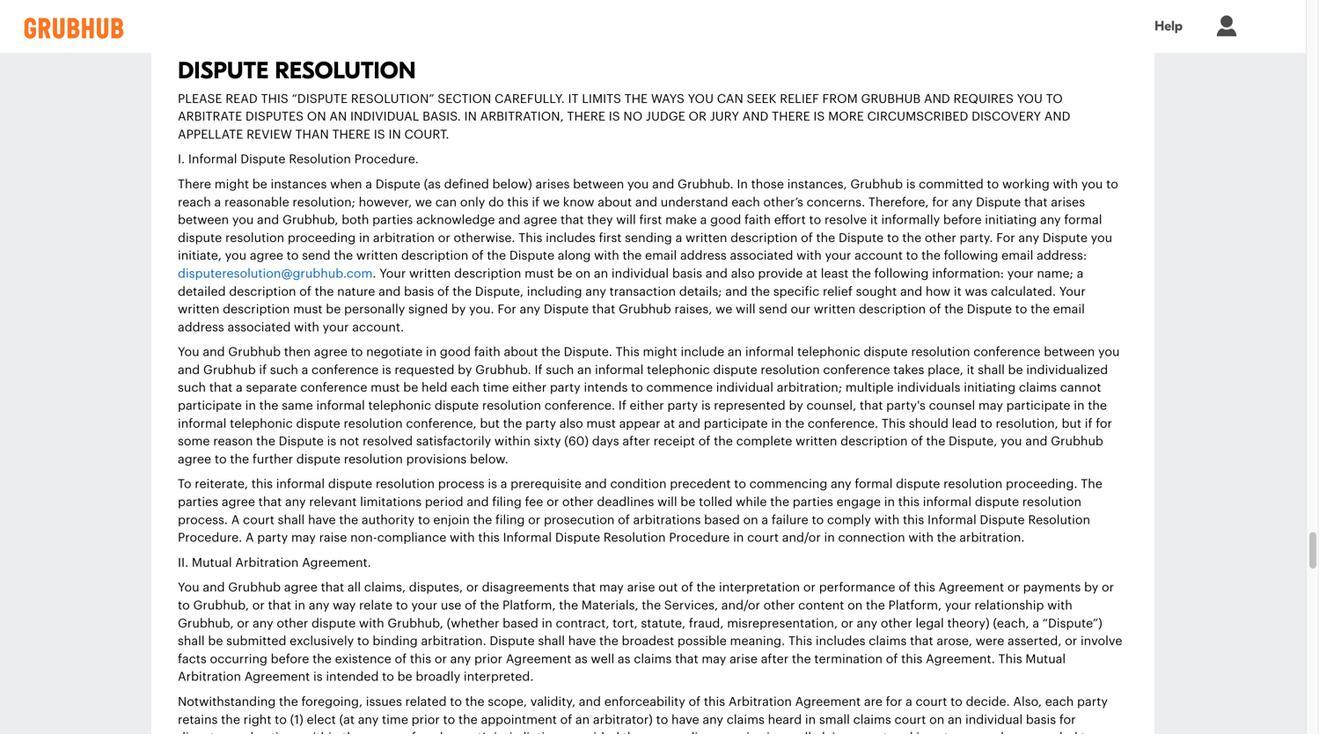 Task type: vqa. For each thing, say whether or not it's contained in the screenshot.
Resolved
yes



Task type: locate. For each thing, give the bounding box(es) containing it.
an up removed
[[948, 714, 963, 726]]

2 horizontal spatial individual
[[966, 714, 1023, 726]]

2 horizontal spatial basis
[[1026, 714, 1057, 726]]

between down reach
[[178, 214, 229, 226]]

platform, down disagreements
[[503, 600, 556, 612]]

but up below.
[[480, 418, 500, 430]]

and up personally
[[379, 285, 401, 298]]

be up occurring
[[208, 635, 223, 648]]

initiating up the counsel
[[964, 382, 1016, 394]]

have inside 'notwithstanding the foregoing, issues related to the scope, validity, and enforceability of this arbitration agreement are for a court to decide. also, each party retains the right to (1) elect (at any time prior to the appointment of an arbitrator) to have any claims heard in small claims court on an individual basis for disputes and actions within the scope of such court's jurisdiction, provided the proceeding remains in small claims court and is not removed or appealed to'
[[672, 714, 700, 726]]

other up 'misrepresentation,'
[[764, 600, 795, 612]]

agreement down submitted
[[244, 671, 310, 683]]

a down 'understand'
[[701, 214, 707, 226]]

0 vertical spatial resolution
[[289, 153, 351, 166]]

a inside . your written description must be on an individual basis and also provide at least the following information: your name; a detailed description of the nature and basis of the dispute, including any transaction details; and the specific relief sought and how it was calculated. your written description must be personally signed by you. for any dispute that grubhub raises, we will send our written description of the dispute to the email address associated with your account.
[[1077, 268, 1084, 280]]

2 you from the top
[[178, 582, 200, 594]]

1 horizontal spatial for
[[997, 232, 1016, 244]]

have inside to reiterate, this informal dispute resolution process is a prerequisite and condition precedent to commencing any formal dispute resolution proceeding. the parties agree that any relevant limitations period and filing fee or other deadlines will be tolled while the parties engage in this informal dispute resolution process. a court shall have the authority to enjoin the filing or prosecution of arbitrations based on a failure to comply with this informal dispute resolution procedure. a party may raise non-compliance with this informal dispute resolution procedure in court and/or in connection with the arbitration.
[[308, 514, 336, 526]]

asserted,
[[1008, 635, 1062, 648]]

resolution down proceeding.
[[1029, 514, 1091, 526]]

this
[[507, 196, 529, 208], [252, 478, 273, 491], [899, 496, 920, 508], [903, 514, 925, 526], [478, 532, 500, 544], [914, 582, 936, 594], [410, 653, 432, 665], [902, 653, 923, 665], [704, 696, 726, 708]]

time inside the you and grubhub then agree to negotiate in good faith about the dispute. this might include an informal telephonic dispute resolution conference between you and grubhub if such a conference is requested by grubhub. if such an informal telephonic dispute resolution conference takes place, it shall be individualized such that a separate conference must be held each time either party intends to commence individual arbitration; multiple individuals initiating claims cannot participate in the same informal telephonic dispute resolution conference. if either party is represented by counsel, that party's counsel may participate in the informal telephonic dispute resolution conference, but the party also must appear at and participate in the conference. this should lead to resolution, but if for some reason the dispute is not resolved satisfactorily within sixty (60) days after receipt of the complete written description of the dispute, you and grubhub agree to the further dispute resolution provisions below.
[[483, 382, 509, 394]]

were
[[976, 635, 1005, 648]]

grubhub.
[[678, 178, 734, 191], [476, 364, 532, 376]]

in down comply
[[825, 532, 835, 544]]

faith inside there might be instances when a dispute (as defined below) arises between you and grubhub. in those instances, grubhub is committed to working with you to reach a reasonable resolution; however, we can only do this if we know about and understand each other's concerns. therefore, for any dispute that arises between you and grubhub, both parties acknowledge and agree that they will first make a good faith effort to resolve it informally before initiating any formal dispute resolution proceeding in arbitration or otherwise. this includes first sending a written description of the dispute to the other party. for any dispute you initiate, you agree to send the written description of the dispute along with the email address associated with your account to the following email address: disputeresolution@grubhub.com
[[745, 214, 771, 226]]

1 horizontal spatial prior
[[474, 653, 503, 665]]

exclusively
[[290, 635, 354, 648]]

based for procedure
[[704, 514, 740, 526]]

you
[[178, 346, 200, 358], [178, 582, 200, 594]]

1 horizontal spatial each
[[732, 196, 761, 208]]

interpretation
[[719, 582, 800, 594]]

conference. down counsel,
[[808, 418, 879, 430]]

you and grubhub agree that all claims, disputes, or disagreements that may arise out of the interpretation or performance of this agreement or payments by or to grubhub, or that in any way relate to your use of the platform, the materials, the services, and/or other content on the platform, your relationship with grubhub, or any other dispute with grubhub, (whether based in contract, tort, statute, fraud, misrepresentation, or any other legal theory) (each, a "dispute") shall be submitted exclusively to binding arbitration. dispute shall have the broadest possible meaning. this includes claims that arose, were asserted, or involve facts occurring before the existence of this or any prior agreement as well as claims that may arise after the termination of this agreement. this mutual arbitration agreement is intended to be broadly interpreted.
[[178, 582, 1123, 683]]

it left was
[[954, 285, 962, 298]]

1 vertical spatial agreement.
[[926, 653, 996, 665]]

is down "individual"
[[374, 128, 385, 141]]

that left separate
[[209, 382, 233, 394]]

1 vertical spatial also
[[560, 418, 583, 430]]

arbitrator)
[[593, 714, 653, 726]]

name;
[[1037, 268, 1074, 280]]

to down "calculated."
[[1016, 303, 1028, 316]]

and down seek
[[743, 111, 769, 123]]

issues
[[366, 696, 402, 708]]

initiating
[[985, 214, 1037, 226], [964, 382, 1016, 394]]

on inside you and grubhub agree that all claims, disputes, or disagreements that may arise out of the interpretation or performance of this agreement or payments by or to grubhub, or that in any way relate to your use of the platform, the materials, the services, and/or other content on the platform, your relationship with grubhub, or any other dispute with grubhub, (whether based in contract, tort, statute, fraud, misrepresentation, or any other legal theory) (each, a "dispute") shall be submitted exclusively to binding arbitration. dispute shall have the broadest possible meaning. this includes claims that arose, were asserted, or involve facts occurring before the existence of this or any prior agreement as well as claims that may arise after the termination of this agreement. this mutual arbitration agreement is intended to be broadly interpreted.
[[848, 600, 863, 612]]

grubhub, down 'resolution;'
[[283, 214, 339, 226]]

dispute inside the you and grubhub then agree to negotiate in good faith about the dispute. this might include an informal telephonic dispute resolution conference between you and grubhub if such a conference is requested by grubhub. if such an informal telephonic dispute resolution conference takes place, it shall be individualized such that a separate conference must be held each time either party intends to commence individual arbitration; multiple individuals initiating claims cannot participate in the same informal telephonic dispute resolution conference. if either party is represented by counsel, that party's counsel may participate in the informal telephonic dispute resolution conference, but the party also must appear at and participate in the conference. this should lead to resolution, but if for some reason the dispute is not resolved satisfactorily within sixty (60) days after receipt of the complete written description of the dispute, you and grubhub agree to the further dispute resolution provisions below.
[[279, 435, 324, 448]]

resolution down deadlines
[[604, 532, 666, 544]]

relate
[[359, 600, 393, 612]]

1 horizontal spatial agreement.
[[926, 653, 996, 665]]

shall
[[978, 364, 1005, 376], [278, 514, 305, 526], [178, 635, 205, 648], [538, 635, 565, 648]]

dispute up further
[[279, 435, 324, 448]]

help
[[1155, 18, 1183, 34]]

at inside the you and grubhub then agree to negotiate in good faith about the dispute. this might include an informal telephonic dispute resolution conference between you and grubhub if such a conference is requested by grubhub. if such an informal telephonic dispute resolution conference takes place, it shall be individualized such that a separate conference must be held each time either party intends to commence individual arbitration; multiple individuals initiating claims cannot participate in the same informal telephonic dispute resolution conference. if either party is represented by counsel, that party's counsel may participate in the informal telephonic dispute resolution conference, but the party also must appear at and participate in the conference. this should lead to resolution, but if for some reason the dispute is not resolved satisfactorily within sixty (60) days after receipt of the complete written description of the dispute, you and grubhub agree to the further dispute resolution provisions below.
[[664, 418, 675, 430]]

at
[[807, 268, 818, 280], [664, 418, 675, 430]]

an down dispute.
[[578, 364, 592, 376]]

disputes
[[178, 732, 228, 734]]

0 vertical spatial also
[[731, 268, 755, 280]]

0 horizontal spatial arbitration.
[[421, 635, 487, 648]]

resolution down proceeding.
[[1023, 496, 1082, 508]]

0 horizontal spatial proceeding
[[288, 232, 356, 244]]

grubhub. inside the you and grubhub then agree to negotiate in good faith about the dispute. this might include an informal telephonic dispute resolution conference between you and grubhub if such a conference is requested by grubhub. if such an informal telephonic dispute resolution conference takes place, it shall be individualized such that a separate conference must be held each time either party intends to commence individual arbitration; multiple individuals initiating claims cannot participate in the same informal telephonic dispute resolution conference. if either party is represented by counsel, that party's counsel may participate in the informal telephonic dispute resolution conference, but the party also must appear at and participate in the conference. this should lead to resolution, but if for some reason the dispute is not resolved satisfactorily within sixty (60) days after receipt of the complete written description of the dispute, you and grubhub agree to the further dispute resolution provisions below.
[[476, 364, 532, 376]]

termination
[[815, 653, 883, 665]]

1 horizontal spatial before
[[944, 214, 982, 226]]

dispute, up you.
[[475, 285, 524, 298]]

have down contract,
[[568, 635, 596, 648]]

associated up provide
[[730, 250, 794, 262]]

in up "complete"
[[772, 418, 782, 430]]

1 vertical spatial a
[[246, 532, 254, 544]]

agree up the disputeresolution@grubhub.com
[[250, 250, 283, 262]]

filing
[[492, 496, 522, 508], [496, 514, 525, 526]]

and/or down interpretation on the right bottom of page
[[722, 600, 761, 612]]

grubhub image
[[18, 18, 130, 39]]

faith down other's
[[745, 214, 771, 226]]

of right enforceability
[[689, 696, 701, 708]]

following down account
[[875, 268, 929, 280]]

of right termination
[[886, 653, 898, 665]]

claims up remains
[[727, 714, 765, 726]]

materials,
[[582, 600, 639, 612]]

content
[[799, 600, 845, 612]]

and down "resolution,"
[[1026, 435, 1048, 448]]

by inside you and grubhub agree that all claims, disputes, or disagreements that may arise out of the interpretation or performance of this agreement or payments by or to grubhub, or that in any way relate to your use of the platform, the materials, the services, and/or other content on the platform, your relationship with grubhub, or any other dispute with grubhub, (whether based in contract, tort, statute, fraud, misrepresentation, or any other legal theory) (each, a "dispute") shall be submitted exclusively to binding arbitration. dispute shall have the broadest possible meaning. this includes claims that arose, were asserted, or involve facts occurring before the existence of this or any prior agreement as well as claims that may arise after the termination of this agreement. this mutual arbitration agreement is intended to be broadly interpreted.
[[1085, 582, 1099, 594]]

not inside the you and grubhub then agree to negotiate in good faith about the dispute. this might include an informal telephonic dispute resolution conference between you and grubhub if such a conference is requested by grubhub. if such an informal telephonic dispute resolution conference takes place, it shall be individualized such that a separate conference must be held each time either party intends to commence individual arbitration; multiple individuals initiating claims cannot participate in the same informal telephonic dispute resolution conference. if either party is represented by counsel, that party's counsel may participate in the informal telephonic dispute resolution conference, but the party also must appear at and participate in the conference. this should lead to resolution, but if for some reason the dispute is not resolved satisfactorily within sixty (60) days after receipt of the complete written description of the dispute, you and grubhub agree to the further dispute resolution provisions below.
[[340, 435, 359, 448]]

be inside to reiterate, this informal dispute resolution process is a prerequisite and condition precedent to commencing any formal dispute resolution proceeding. the parties agree that any relevant limitations period and filing fee or other deadlines will be tolled while the parties engage in this informal dispute resolution process. a court shall have the authority to enjoin the filing or prosecution of arbitrations based on a failure to comply with this informal dispute resolution procedure. a party may raise non-compliance with this informal dispute resolution procedure in court and/or in connection with the arbitration.
[[681, 496, 696, 508]]

is inside you and grubhub agree that all claims, disputes, or disagreements that may arise out of the interpretation or performance of this agreement or payments by or to grubhub, or that in any way relate to your use of the platform, the materials, the services, and/or other content on the platform, your relationship with grubhub, or any other dispute with grubhub, (whether based in contract, tort, statute, fraud, misrepresentation, or any other legal theory) (each, a "dispute") shall be submitted exclusively to binding arbitration. dispute shall have the broadest possible meaning. this includes claims that arose, were asserted, or involve facts occurring before the existence of this or any prior agreement as well as claims that may arise after the termination of this agreement. this mutual arbitration agreement is intended to be broadly interpreted.
[[313, 671, 323, 683]]

may inside to reiterate, this informal dispute resolution process is a prerequisite and condition precedent to commencing any formal dispute resolution proceeding. the parties agree that any relevant limitations period and filing fee or other deadlines will be tolled while the parties engage in this informal dispute resolution process. a court shall have the authority to enjoin the filing or prosecution of arbitrations based on a failure to comply with this informal dispute resolution procedure. a party may raise non-compliance with this informal dispute resolution procedure in court and/or in connection with the arbitration.
[[291, 532, 316, 544]]

1 horizontal spatial platform,
[[889, 600, 942, 612]]

1 vertical spatial first
[[599, 232, 622, 244]]

1 vertical spatial individual
[[716, 382, 774, 394]]

about inside the you and grubhub then agree to negotiate in good faith about the dispute. this might include an informal telephonic dispute resolution conference between you and grubhub if such a conference is requested by grubhub. if such an informal telephonic dispute resolution conference takes place, it shall be individualized such that a separate conference must be held each time either party intends to commence individual arbitration; multiple individuals initiating claims cannot participate in the same informal telephonic dispute resolution conference. if either party is represented by counsel, that party's counsel may participate in the informal telephonic dispute resolution conference, but the party also must appear at and participate in the conference. this should lead to resolution, but if for some reason the dispute is not resolved satisfactorily within sixty (60) days after receipt of the complete written description of the dispute, you and grubhub agree to the further dispute resolution provisions below.
[[504, 346, 538, 358]]

be up reasonable
[[252, 178, 267, 191]]

(whether
[[447, 617, 500, 630]]

0 horizontal spatial individual
[[612, 268, 669, 280]]

arise down meaning.
[[730, 653, 758, 665]]

party up appealed
[[1078, 696, 1108, 708]]

you
[[688, 93, 714, 105], [1017, 93, 1043, 105]]

email down sending
[[645, 250, 677, 262]]

decide.
[[966, 696, 1010, 708]]

0 vertical spatial have
[[308, 514, 336, 526]]

with inside . your written description must be on an individual basis and also provide at least the following information: your name; a detailed description of the nature and basis of the dispute, including any transaction details; and the specific relief sought and how it was calculated. your written description must be personally signed by you. for any dispute that grubhub raises, we will send our written description of the dispute to the email address associated with your account.
[[294, 321, 319, 334]]

by left you.
[[452, 303, 466, 316]]

you for you and grubhub agree that all claims, disputes, or disagreements that may arise out of the interpretation or performance of this agreement or payments by or to grubhub, or that in any way relate to your use of the platform, the materials, the services, and/or other content on the platform, your relationship with grubhub, or any other dispute with grubhub, (whether based in contract, tort, statute, fraud, misrepresentation, or any other legal theory) (each, a "dispute") shall be submitted exclusively to binding arbitration. dispute shall have the broadest possible meaning. this includes claims that arose, were asserted, or involve facts occurring before the existence of this or any prior agreement as well as claims that may arise after the termination of this agreement. this mutual arbitration agreement is intended to be broadly interpreted.
[[178, 582, 200, 594]]

on inside . your written description must be on an individual basis and also provide at least the following information: your name; a detailed description of the nature and basis of the dispute, including any transaction details; and the specific relief sought and how it was calculated. your written description must be personally signed by you. for any dispute that grubhub raises, we will send our written description of the dispute to the email address associated with your account.
[[576, 268, 591, 280]]

1 horizontal spatial formal
[[1065, 214, 1103, 226]]

dispute,
[[475, 285, 524, 298], [949, 435, 998, 448]]

might inside there might be instances when a dispute (as defined below) arises between you and grubhub. in those instances, grubhub is committed to working with you to reach a reasonable resolution; however, we can only do this if we know about and understand each other's concerns. therefore, for any dispute that arises between you and grubhub, both parties acknowledge and agree that they will first make a good faith effort to resolve it informally before initiating any formal dispute resolution proceeding in arbitration or otherwise. this includes first sending a written description of the dispute to the other party. for any dispute you initiate, you agree to send the written description of the dispute along with the email address associated with your account to the following email address: disputeresolution@grubhub.com
[[215, 178, 249, 191]]

1 horizontal spatial have
[[568, 635, 596, 648]]

0 vertical spatial individual
[[612, 268, 669, 280]]

and inside you and grubhub agree that all claims, disputes, or disagreements that may arise out of the interpretation or performance of this agreement or payments by or to grubhub, or that in any way relate to your use of the platform, the materials, the services, and/or other content on the platform, your relationship with grubhub, or any other dispute with grubhub, (whether based in contract, tort, statute, fraud, misrepresentation, or any other legal theory) (each, a "dispute") shall be submitted exclusively to binding arbitration. dispute shall have the broadest possible meaning. this includes claims that arose, were asserted, or involve facts occurring before the existence of this or any prior agreement as well as claims that may arise after the termination of this agreement. this mutual arbitration agreement is intended to be broadly interpreted.
[[203, 582, 225, 594]]

when
[[330, 178, 362, 191]]

to right the effort
[[810, 214, 822, 226]]

0 vertical spatial first
[[640, 214, 662, 226]]

1 vertical spatial not
[[929, 732, 949, 734]]

agree down ii. mutual arbitration agreement.
[[284, 582, 318, 594]]

of down validity,
[[560, 714, 572, 726]]

0 vertical spatial proceeding
[[288, 232, 356, 244]]

or inside there might be instances when a dispute (as defined below) arises between you and grubhub. in those instances, grubhub is committed to working with you to reach a reasonable resolution; however, we can only do this if we know about and understand each other's concerns. therefore, for any dispute that arises between you and grubhub, both parties acknowledge and agree that they will first make a good faith effort to resolve it informally before initiating any formal dispute resolution proceeding in arbitration or otherwise. this includes first sending a written description of the dispute to the other party. for any dispute you initiate, you agree to send the written description of the dispute along with the email address associated with your account to the following email address: disputeresolution@grubhub.com
[[438, 232, 451, 244]]

telephonic up arbitration;
[[798, 346, 861, 358]]

of up services,
[[682, 582, 694, 594]]

includes inside there might be instances when a dispute (as defined below) arises between you and grubhub. in those instances, grubhub is committed to working with you to reach a reasonable resolution; however, we can only do this if we know about and understand each other's concerns. therefore, for any dispute that arises between you and grubhub, both parties acknowledge and agree that they will first make a good faith effort to resolve it informally before initiating any formal dispute resolution proceeding in arbitration or otherwise. this includes first sending a written description of the dispute to the other party. for any dispute you initiate, you agree to send the written description of the dispute along with the email address associated with your account to the following email address: disputeresolution@grubhub.com
[[546, 232, 596, 244]]

for inside there might be instances when a dispute (as defined below) arises between you and grubhub. in those instances, grubhub is committed to working with you to reach a reasonable resolution; however, we can only do this if we know about and understand each other's concerns. therefore, for any dispute that arises between you and grubhub, both parties acknowledge and agree that they will first make a good faith effort to resolve it informally before initiating any formal dispute resolution proceeding in arbitration or otherwise. this includes first sending a written description of the dispute to the other party. for any dispute you initiate, you agree to send the written description of the dispute along with the email address associated with your account to the following email address: disputeresolution@grubhub.com
[[933, 196, 949, 208]]

0 horizontal spatial resolution
[[289, 153, 351, 166]]

a
[[366, 178, 372, 191], [214, 196, 221, 208], [701, 214, 707, 226], [676, 232, 683, 244], [1077, 268, 1084, 280], [302, 364, 308, 376], [236, 382, 243, 394], [501, 478, 507, 491], [762, 514, 769, 526], [1033, 617, 1040, 630], [906, 696, 913, 708]]

dispute down proceeding.
[[980, 514, 1025, 526]]

email inside . your written description must be on an individual basis and also provide at least the following information: your name; a detailed description of the nature and basis of the dispute, including any transaction details; and the specific relief sought and how it was calculated. your written description must be personally signed by you. for any dispute that grubhub raises, we will send our written description of the dispute to the email address associated with your account.
[[1054, 303, 1085, 316]]

they
[[587, 214, 613, 226]]

0 vertical spatial either
[[512, 382, 547, 394]]

enforceability
[[605, 696, 686, 708]]

it right place,
[[967, 364, 975, 376]]

if inside there might be instances when a dispute (as defined below) arises between you and grubhub. in those instances, grubhub is committed to working with you to reach a reasonable resolution; however, we can only do this if we know about and understand each other's concerns. therefore, for any dispute that arises between you and grubhub, both parties acknowledge and agree that they will first make a good faith effort to resolve it informally before initiating any formal dispute resolution proceeding in arbitration or otherwise. this includes first sending a written description of the dispute to the other party. for any dispute you initiate, you agree to send the written description of the dispute along with the email address associated with your account to the following email address: disputeresolution@grubhub.com
[[532, 196, 540, 208]]

court.
[[405, 128, 449, 141]]

connection
[[839, 532, 906, 544]]

time inside 'notwithstanding the foregoing, issues related to the scope, validity, and enforceability of this arbitration agreement are for a court to decide. also, each party retains the right to (1) elect (at any time prior to the appointment of an arbitrator) to have any claims heard in small claims court on an individual basis for disputes and actions within the scope of such court's jurisdiction, provided the proceeding remains in small claims court and is not removed or appealed to'
[[382, 714, 408, 726]]

0 vertical spatial includes
[[546, 232, 596, 244]]

in
[[737, 178, 748, 191]]

0 horizontal spatial in
[[389, 128, 401, 141]]

1 vertical spatial proceeding
[[646, 732, 714, 734]]

informal down lead
[[923, 496, 972, 508]]

a inside you and grubhub agree that all claims, disputes, or disagreements that may arise out of the interpretation or performance of this agreement or payments by or to grubhub, or that in any way relate to your use of the platform, the materials, the services, and/or other content on the platform, your relationship with grubhub, or any other dispute with grubhub, (whether based in contract, tort, statute, fraud, misrepresentation, or any other legal theory) (each, a "dispute") shall be submitted exclusively to binding arbitration. dispute shall have the broadest possible meaning. this includes claims that arose, were asserted, or involve facts occurring before the existence of this or any prior agreement as well as claims that may arise after the termination of this agreement. this mutual arbitration agreement is intended to be broadly interpreted.
[[1033, 617, 1040, 630]]

basis up appealed
[[1026, 714, 1057, 726]]

engage
[[837, 496, 881, 508]]

based inside to reiterate, this informal dispute resolution process is a prerequisite and condition precedent to commencing any formal dispute resolution proceeding. the parties agree that any relevant limitations period and filing fee or other deadlines will be tolled while the parties engage in this informal dispute resolution process. a court shall have the authority to enjoin the filing or prosecution of arbitrations based on a failure to comply with this informal dispute resolution procedure. a party may raise non-compliance with this informal dispute resolution procedure in court and/or in connection with the arbitration.
[[704, 514, 740, 526]]

with down enjoin
[[450, 532, 475, 544]]

this inside there might be instances when a dispute (as defined below) arises between you and grubhub. in those instances, grubhub is committed to working with you to reach a reasonable resolution; however, we can only do this if we know about and understand each other's concerns. therefore, for any dispute that arises between you and grubhub, both parties acknowledge and agree that they will first make a good faith effort to resolve it informally before initiating any formal dispute resolution proceeding in arbitration or otherwise. this includes first sending a written description of the dispute to the other party. for any dispute you initiate, you agree to send the written description of the dispute along with the email address associated with your account to the following email address: disputeresolution@grubhub.com
[[519, 232, 543, 244]]

but down cannot
[[1062, 418, 1082, 430]]

party inside to reiterate, this informal dispute resolution process is a prerequisite and condition precedent to commencing any formal dispute resolution proceeding. the parties agree that any relevant limitations period and filing fee or other deadlines will be tolled while the parties engage in this informal dispute resolution process. a court shall have the authority to enjoin the filing or prosecution of arbitrations based on a failure to comply with this informal dispute resolution procedure. a party may raise non-compliance with this informal dispute resolution procedure in court and/or in connection with the arbitration.
[[257, 532, 288, 544]]

0 horizontal spatial you
[[688, 93, 714, 105]]

will inside to reiterate, this informal dispute resolution process is a prerequisite and condition precedent to commencing any formal dispute resolution proceeding. the parties agree that any relevant limitations period and filing fee or other deadlines will be tolled while the parties engage in this informal dispute resolution process. a court shall have the authority to enjoin the filing or prosecution of arbitrations based on a failure to comply with this informal dispute resolution procedure. a party may raise non-compliance with this informal dispute resolution procedure in court and/or in connection with the arbitration.
[[658, 496, 678, 508]]

there might be instances when a dispute (as defined below) arises between you and grubhub. in those instances, grubhub is committed to working with you to reach a reasonable resolution; however, we can only do this if we know about and understand each other's concerns. therefore, for any dispute that arises between you and grubhub, both parties acknowledge and agree that they will first make a good faith effort to resolve it informally before initiating any formal dispute resolution proceeding in arbitration or otherwise. this includes first sending a written description of the dispute to the other party. for any dispute you initiate, you agree to send the written description of the dispute along with the email address associated with your account to the following email address: disputeresolution@grubhub.com
[[178, 178, 1119, 280]]

2 horizontal spatial email
[[1054, 303, 1085, 316]]

0 vertical spatial before
[[944, 214, 982, 226]]

2 horizontal spatial between
[[1044, 346, 1096, 358]]

0 horizontal spatial small
[[781, 732, 812, 734]]

agreement
[[939, 582, 1005, 594], [506, 653, 572, 665], [244, 671, 310, 683], [796, 696, 861, 708]]

based down disagreements
[[503, 617, 539, 630]]

1 horizontal spatial conference.
[[808, 418, 879, 430]]

days
[[592, 435, 620, 448]]

1 horizontal spatial basis
[[673, 268, 703, 280]]

0 horizontal spatial about
[[504, 346, 538, 358]]

small
[[820, 714, 850, 726], [781, 732, 812, 734]]

0 vertical spatial grubhub.
[[678, 178, 734, 191]]

relief
[[823, 285, 853, 298]]

by inside . your written description must be on an individual basis and also provide at least the following information: your name; a detailed description of the nature and basis of the dispute, including any transaction details; and the specific relief sought and how it was calculated. your written description must be personally signed by you. for any dispute that grubhub raises, we will send our written description of the dispute to the email address associated with your account.
[[452, 303, 466, 316]]

formal up 'address:'
[[1065, 214, 1103, 226]]

2 vertical spatial if
[[1085, 418, 1093, 430]]

it inside there might be instances when a dispute (as defined below) arises between you and grubhub. in those instances, grubhub is committed to working with you to reach a reasonable resolution; however, we can only do this if we know about and understand each other's concerns. therefore, for any dispute that arises between you and grubhub, both parties acknowledge and agree that they will first make a good faith effort to resolve it informally before initiating any formal dispute resolution proceeding in arbitration or otherwise. this includes first sending a written description of the dispute to the other party. for any dispute you initiate, you agree to send the written description of the dispute along with the email address associated with your account to the following email address: disputeresolution@grubhub.com
[[871, 214, 878, 226]]

was
[[965, 285, 988, 298]]

0 horizontal spatial is
[[374, 128, 385, 141]]

mutual inside you and grubhub agree that all claims, disputes, or disagreements that may arise out of the interpretation or performance of this agreement or payments by or to grubhub, or that in any way relate to your use of the platform, the materials, the services, and/or other content on the platform, your relationship with grubhub, or any other dispute with grubhub, (whether based in contract, tort, statute, fraud, misrepresentation, or any other legal theory) (each, a "dispute") shall be submitted exclusively to binding arbitration. dispute shall have the broadest possible meaning. this includes claims that arose, were asserted, or involve facts occurring before the existence of this or any prior agreement as well as claims that may arise after the termination of this agreement. this mutual arbitration agreement is intended to be broadly interpreted.
[[1026, 653, 1066, 665]]

further
[[253, 453, 293, 466]]

1 vertical spatial formal
[[855, 478, 893, 491]]

0 vertical spatial within
[[495, 435, 531, 448]]

0 vertical spatial arbitration
[[235, 557, 299, 569]]

for inside the you and grubhub then agree to negotiate in good faith about the dispute. this might include an informal telephonic dispute resolution conference between you and grubhub if such a conference is requested by grubhub. if such an informal telephonic dispute resolution conference takes place, it shall be individualized such that a separate conference must be held each time either party intends to commence individual arbitration; multiple individuals initiating claims cannot participate in the same informal telephonic dispute resolution conference. if either party is represented by counsel, that party's counsel may participate in the informal telephonic dispute resolution conference, but the party also must appear at and participate in the conference. this should lead to resolution, but if for some reason the dispute is not resolved satisfactorily within sixty (60) days after receipt of the complete written description of the dispute, you and grubhub agree to the further dispute resolution provisions below.
[[1096, 418, 1113, 430]]

0 horizontal spatial a
[[231, 514, 240, 526]]

1 vertical spatial resolution
[[1029, 514, 1091, 526]]

1 horizontal spatial a
[[246, 532, 254, 544]]

each inside the you and grubhub then agree to negotiate in good faith about the dispute. this might include an informal telephonic dispute resolution conference between you and grubhub if such a conference is requested by grubhub. if such an informal telephonic dispute resolution conference takes place, it shall be individualized such that a separate conference must be held each time either party intends to commence individual arbitration; multiple individuals initiating claims cannot participate in the same informal telephonic dispute resolution conference. if either party is represented by counsel, that party's counsel may participate in the informal telephonic dispute resolution conference, but the party also must appear at and participate in the conference. this should lead to resolution, but if for some reason the dispute is not resolved satisfactorily within sixty (60) days after receipt of the complete written description of the dispute, you and grubhub agree to the further dispute resolution provisions below.
[[451, 382, 480, 394]]

party's
[[887, 400, 926, 412]]

0 vertical spatial based
[[704, 514, 740, 526]]

well
[[591, 653, 615, 665]]

1 vertical spatial procedure.
[[178, 532, 242, 544]]

at up receipt
[[664, 418, 675, 430]]

1 horizontal spatial faith
[[745, 214, 771, 226]]

grubhub inside . your written description must be on an individual basis and also provide at least the following information: your name; a detailed description of the nature and basis of the dispute, including any transaction details; and the specific relief sought and how it was calculated. your written description must be personally signed by you. for any dispute that grubhub raises, we will send our written description of the dispute to the email address associated with your account.
[[619, 303, 672, 316]]

prior
[[474, 653, 503, 665], [412, 714, 440, 726]]

and/or inside to reiterate, this informal dispute resolution process is a prerequisite and condition precedent to commencing any formal dispute resolution proceeding. the parties agree that any relevant limitations period and filing fee or other deadlines will be tolled while the parties engage in this informal dispute resolution process. a court shall have the authority to enjoin the filing or prosecution of arbitrations based on a failure to comply with this informal dispute resolution procedure. a party may raise non-compliance with this informal dispute resolution procedure in court and/or in connection with the arbitration.
[[782, 532, 821, 544]]

to down claims,
[[396, 600, 408, 612]]

to down account.
[[351, 346, 363, 358]]

0 horizontal spatial parties
[[178, 496, 218, 508]]

1 vertical spatial good
[[440, 346, 471, 358]]

arbitration. inside to reiterate, this informal dispute resolution process is a prerequisite and condition precedent to commencing any formal dispute resolution proceeding. the parties agree that any relevant limitations period and filing fee or other deadlines will be tolled while the parties engage in this informal dispute resolution process. a court shall have the authority to enjoin the filing or prosecution of arbitrations based on a failure to comply with this informal dispute resolution procedure. a party may raise non-compliance with this informal dispute resolution procedure in court and/or in connection with the arbitration.
[[960, 532, 1025, 544]]

1 horizontal spatial proceeding
[[646, 732, 714, 734]]

to reiterate, this informal dispute resolution process is a prerequisite and condition precedent to commencing any formal dispute resolution proceeding. the parties agree that any relevant limitations period and filing fee or other deadlines will be tolled while the parties engage in this informal dispute resolution process. a court shall have the authority to enjoin the filing or prosecution of arbitrations based on a failure to comply with this informal dispute resolution procedure. a party may raise non-compliance with this informal dispute resolution procedure in court and/or in connection with the arbitration.
[[178, 478, 1103, 544]]

0 horizontal spatial dispute,
[[475, 285, 524, 298]]

0 vertical spatial basis
[[673, 268, 703, 280]]

2 vertical spatial will
[[658, 496, 678, 508]]

0 vertical spatial informal
[[188, 153, 237, 166]]

about
[[598, 196, 632, 208], [504, 346, 538, 358]]

1 horizontal spatial it
[[954, 285, 962, 298]]

mutual down asserted,
[[1026, 653, 1066, 665]]

arbitrate
[[178, 111, 242, 123]]

before inside you and grubhub agree that all claims, disputes, or disagreements that may arise out of the interpretation or performance of this agreement or payments by or to grubhub, or that in any way relate to your use of the platform, the materials, the services, and/or other content on the platform, your relationship with grubhub, or any other dispute with grubhub, (whether based in contract, tort, statute, fraud, misrepresentation, or any other legal theory) (each, a "dispute") shall be submitted exclusively to binding arbitration. dispute shall have the broadest possible meaning. this includes claims that arose, were asserted, or involve facts occurring before the existence of this or any prior agreement as well as claims that may arise after the termination of this agreement. this mutual arbitration agreement is intended to be broadly interpreted.
[[271, 653, 309, 665]]

1 horizontal spatial also
[[731, 268, 755, 280]]

deadlines
[[597, 496, 654, 508]]

faith down you.
[[474, 346, 501, 358]]

to up disputeresolution@grubhub.com link
[[287, 250, 299, 262]]

of inside to reiterate, this informal dispute resolution process is a prerequisite and condition precedent to commencing any formal dispute resolution proceeding. the parties agree that any relevant limitations period and filing fee or other deadlines will be tolled while the parties engage in this informal dispute resolution process. a court shall have the authority to enjoin the filing or prosecution of arbitrations based on a failure to comply with this informal dispute resolution procedure. a party may raise non-compliance with this informal dispute resolution procedure in court and/or in connection with the arbitration.
[[618, 514, 630, 526]]

0 vertical spatial at
[[807, 268, 818, 280]]

condition
[[611, 478, 667, 491]]

can
[[436, 196, 457, 208]]

dispute up including
[[510, 250, 555, 262]]

1 horizontal spatial your
[[1060, 285, 1086, 298]]

participate down represented
[[704, 418, 768, 430]]

0 horizontal spatial arise
[[627, 582, 655, 594]]

arbitration up heard
[[729, 696, 792, 708]]

of down should
[[911, 435, 923, 448]]

0 vertical spatial good
[[711, 214, 742, 226]]

arbitration up submitted
[[235, 557, 299, 569]]

it inside . your written description must be on an individual basis and also provide at least the following information: your name; a detailed description of the nature and basis of the dispute, including any transaction details; and the specific relief sought and how it was calculated. your written description must be personally signed by you. for any dispute that grubhub raises, we will send our written description of the dispute to the email address associated with your account.
[[954, 285, 962, 298]]

for right are
[[886, 696, 903, 708]]

on down arose,
[[930, 714, 945, 726]]

2 platform, from the left
[[889, 600, 942, 612]]

this down party's
[[882, 418, 906, 430]]

1 horizontal spatial either
[[630, 400, 664, 412]]

2 vertical spatial between
[[1044, 346, 1096, 358]]

reason
[[213, 435, 253, 448]]

after
[[623, 435, 651, 448], [761, 653, 789, 665]]

and/or inside you and grubhub agree that all claims, disputes, or disagreements that may arise out of the interpretation or performance of this agreement or payments by or to grubhub, or that in any way relate to your use of the platform, the materials, the services, and/or other content on the platform, your relationship with grubhub, or any other dispute with grubhub, (whether based in contract, tort, statute, fraud, misrepresentation, or any other legal theory) (each, a "dispute") shall be submitted exclusively to binding arbitration. dispute shall have the broadest possible meaning. this includes claims that arose, were asserted, or involve facts occurring before the existence of this or any prior agreement as well as claims that may arise after the termination of this agreement. this mutual arbitration agreement is intended to be broadly interpreted.
[[722, 600, 761, 612]]

0 horizontal spatial within
[[303, 732, 339, 734]]

between inside the you and grubhub then agree to negotiate in good faith about the dispute. this might include an informal telephonic dispute resolution conference between you and grubhub if such a conference is requested by grubhub. if such an informal telephonic dispute resolution conference takes place, it shall be individualized such that a separate conference must be held each time either party intends to commence individual arbitration; multiple individuals initiating claims cannot participate in the same informal telephonic dispute resolution conference. if either party is represented by counsel, that party's counsel may participate in the informal telephonic dispute resolution conference, but the party also must appear at and participate in the conference. this should lead to resolution, but if for some reason the dispute is not resolved satisfactorily within sixty (60) days after receipt of the complete written description of the dispute, you and grubhub agree to the further dispute resolution provisions below.
[[1044, 346, 1096, 358]]

a
[[231, 514, 240, 526], [246, 532, 254, 544]]

0 horizontal spatial might
[[215, 178, 249, 191]]

address inside . your written description must be on an individual basis and also provide at least the following information: your name; a detailed description of the nature and basis of the dispute, including any transaction details; and the specific relief sought and how it was calculated. your written description must be personally signed by you. for any dispute that grubhub raises, we will send our written description of the dispute to the email address associated with your account.
[[178, 321, 224, 334]]

and down detailed
[[203, 346, 225, 358]]

your
[[825, 250, 852, 262], [1008, 268, 1034, 280], [323, 321, 349, 334], [411, 600, 438, 612], [945, 600, 972, 612]]

0 horizontal spatial also
[[560, 418, 583, 430]]

resolution up place,
[[912, 346, 971, 358]]

each
[[732, 196, 761, 208], [451, 382, 480, 394], [1046, 696, 1074, 708]]

will up arbitrations at the bottom
[[658, 496, 678, 508]]

platform,
[[503, 600, 556, 612], [889, 600, 942, 612]]

first
[[640, 214, 662, 226], [599, 232, 622, 244]]

calculated.
[[991, 285, 1056, 298]]

or inside 'notwithstanding the foregoing, issues related to the scope, validity, and enforceability of this arbitration agreement are for a court to decide. also, each party retains the right to (1) elect (at any time prior to the appointment of an arbitrator) to have any claims heard in small claims court on an individual basis for disputes and actions within the scope of such court's jurisdiction, provided the proceeding remains in small claims court and is not removed or appealed to'
[[1008, 732, 1020, 734]]

. your written description must be on an individual basis and also provide at least the following information: your name; a detailed description of the nature and basis of the dispute, including any transaction details; and the specific relief sought and how it was calculated. your written description must be personally signed by you. for any dispute that grubhub raises, we will send our written description of the dispute to the email address associated with your account.
[[178, 268, 1086, 334]]

2 horizontal spatial is
[[814, 111, 825, 123]]

disputeresolution@grubhub.com
[[178, 268, 373, 280]]

1 horizontal spatial might
[[643, 346, 678, 358]]

1 vertical spatial if
[[619, 400, 627, 412]]

good inside the you and grubhub then agree to negotiate in good faith about the dispute. this might include an informal telephonic dispute resolution conference between you and grubhub if such a conference is requested by grubhub. if such an informal telephonic dispute resolution conference takes place, it shall be individualized such that a separate conference must be held each time either party intends to commence individual arbitration; multiple individuals initiating claims cannot participate in the same informal telephonic dispute resolution conference. if either party is represented by counsel, that party's counsel may participate in the informal telephonic dispute resolution conference, but the party also must appear at and participate in the conference. this should lead to resolution, but if for some reason the dispute is not resolved satisfactorily within sixty (60) days after receipt of the complete written description of the dispute, you and grubhub agree to the further dispute resolution provisions below.
[[440, 346, 471, 358]]

1 vertical spatial your
[[1060, 285, 1086, 298]]

0 horizontal spatial for
[[498, 303, 517, 316]]

0 vertical spatial if
[[535, 364, 543, 376]]

0 vertical spatial after
[[623, 435, 651, 448]]

0 horizontal spatial but
[[480, 418, 500, 430]]

.
[[373, 268, 376, 280]]

must down negotiate
[[371, 382, 400, 394]]

2 vertical spatial arbitration
[[729, 696, 792, 708]]

(at
[[339, 714, 355, 726]]

individuals
[[897, 382, 961, 394]]

1 horizontal spatial small
[[820, 714, 850, 726]]

each right held
[[451, 382, 480, 394]]

as right well
[[618, 653, 631, 665]]

1 horizontal spatial you
[[1017, 93, 1043, 105]]

you for you and grubhub then agree to negotiate in good faith about the dispute. this might include an informal telephonic dispute resolution conference between you and grubhub if such a conference is requested by grubhub. if such an informal telephonic dispute resolution conference takes place, it shall be individualized such that a separate conference must be held each time either party intends to commence individual arbitration; multiple individuals initiating claims cannot participate in the same informal telephonic dispute resolution conference. if either party is represented by counsel, that party's counsel may participate in the informal telephonic dispute resolution conference, but the party also must appear at and participate in the conference. this should lead to resolution, but if for some reason the dispute is not resolved satisfactorily within sixty (60) days after receipt of the complete written description of the dispute, you and grubhub agree to the further dispute resolution provisions below.
[[178, 346, 200, 358]]

counsel
[[929, 400, 976, 412]]

arises
[[536, 178, 570, 191], [1051, 196, 1086, 208]]

proceeding down enforceability
[[646, 732, 714, 734]]

prior inside you and grubhub agree that all claims, disputes, or disagreements that may arise out of the interpretation or performance of this agreement or payments by or to grubhub, or that in any way relate to your use of the platform, the materials, the services, and/or other content on the platform, your relationship with grubhub, or any other dispute with grubhub, (whether based in contract, tort, statute, fraud, misrepresentation, or any other legal theory) (each, a "dispute") shall be submitted exclusively to binding arbitration. dispute shall have the broadest possible meaning. this includes claims that arose, were asserted, or involve facts occurring before the existence of this or any prior agreement as well as claims that may arise after the termination of this agreement. this mutual arbitration agreement is intended to be broadly interpreted.
[[474, 653, 503, 665]]

1 horizontal spatial time
[[483, 382, 509, 394]]

to right 'related'
[[450, 696, 462, 708]]

1 horizontal spatial mutual
[[1026, 653, 1066, 665]]

this up legal
[[914, 582, 936, 594]]

2 horizontal spatial each
[[1046, 696, 1074, 708]]

send
[[302, 250, 331, 262], [759, 303, 788, 316]]

such down 'related'
[[419, 732, 448, 734]]

written down make
[[686, 232, 728, 244]]

1 horizontal spatial procedure.
[[354, 153, 419, 166]]

your down name;
[[1060, 285, 1086, 298]]

also inside . your written description must be on an individual basis and also provide at least the following information: your name; a detailed description of the nature and basis of the dispute, including any transaction details; and the specific relief sought and how it was calculated. your written description must be personally signed by you. for any dispute that grubhub raises, we will send our written description of the dispute to the email address associated with your account.
[[731, 268, 755, 280]]

claims down individualized
[[1019, 382, 1057, 394]]

have
[[308, 514, 336, 526], [568, 635, 596, 648], [672, 714, 700, 726]]

formal up engage
[[855, 478, 893, 491]]

you inside the you and grubhub then agree to negotiate in good faith about the dispute. this might include an informal telephonic dispute resolution conference between you and grubhub if such a conference is requested by grubhub. if such an informal telephonic dispute resolution conference takes place, it shall be individualized such that a separate conference must be held each time either party intends to commence individual arbitration; multiple individuals initiating claims cannot participate in the same informal telephonic dispute resolution conference. if either party is represented by counsel, that party's counsel may participate in the informal telephonic dispute resolution conference, but the party also must appear at and participate in the conference. this should lead to resolution, but if for some reason the dispute is not resolved satisfactorily within sixty (60) days after receipt of the complete written description of the dispute, you and grubhub agree to the further dispute resolution provisions below.
[[178, 346, 200, 358]]

have down 'relevant'
[[308, 514, 336, 526]]

also,
[[1014, 696, 1042, 708]]

agreement inside 'notwithstanding the foregoing, issues related to the scope, validity, and enforceability of this arbitration agreement are for a court to decide. also, each party retains the right to (1) elect (at any time prior to the appointment of an arbitrator) to have any claims heard in small claims court on an individual basis for disputes and actions within the scope of such court's jurisdiction, provided the proceeding remains in small claims court and is not removed or appealed to'
[[796, 696, 861, 708]]

grubhub, inside there might be instances when a dispute (as defined below) arises between you and grubhub. in those instances, grubhub is committed to working with you to reach a reasonable resolution; however, we can only do this if we know about and understand each other's concerns. therefore, for any dispute that arises between you and grubhub, both parties acknowledge and agree that they will first make a good faith effort to resolve it informally before initiating any formal dispute resolution proceeding in arbitration or otherwise. this includes first sending a written description of the dispute to the other party. for any dispute you initiate, you agree to send the written description of the dispute along with the email address associated with your account to the following email address: disputeresolution@grubhub.com
[[283, 214, 339, 226]]

otherwise.
[[454, 232, 515, 244]]

is left no
[[609, 111, 620, 123]]

0 horizontal spatial it
[[871, 214, 878, 226]]

1 vertical spatial about
[[504, 346, 538, 358]]

0 horizontal spatial grubhub.
[[476, 364, 532, 376]]

(1)
[[290, 714, 304, 726]]

proceeding inside there might be instances when a dispute (as defined below) arises between you and grubhub. in those instances, grubhub is committed to working with you to reach a reasonable resolution; however, we can only do this if we know about and understand each other's concerns. therefore, for any dispute that arises between you and grubhub, both parties acknowledge and agree that they will first make a good faith effort to resolve it informally before initiating any formal dispute resolution proceeding in arbitration or otherwise. this includes first sending a written description of the dispute to the other party. for any dispute you initiate, you agree to send the written description of the dispute along with the email address associated with your account to the following email address: disputeresolution@grubhub.com
[[288, 232, 356, 244]]

an inside . your written description must be on an individual basis and also provide at least the following information: your name; a detailed description of the nature and basis of the dispute, including any transaction details; and the specific relief sought and how it was calculated. your written description must be personally signed by you. for any dispute that grubhub raises, we will send our written description of the dispute to the email address associated with your account.
[[594, 268, 609, 280]]

in down section
[[464, 111, 477, 123]]

1 horizontal spatial after
[[761, 653, 789, 665]]

based
[[704, 514, 740, 526], [503, 617, 539, 630]]

small down heard
[[781, 732, 812, 734]]

sixty
[[534, 435, 561, 448]]

1 horizontal spatial associated
[[730, 250, 794, 262]]

remains
[[717, 732, 764, 734]]

grubhub. down you.
[[476, 364, 532, 376]]

1 horizontal spatial if
[[532, 196, 540, 208]]

0 horizontal spatial participate
[[178, 400, 242, 412]]

disputeresolution@grubhub.com link
[[178, 268, 373, 280]]

agree inside to reiterate, this informal dispute resolution process is a prerequisite and condition precedent to commencing any formal dispute resolution proceeding. the parties agree that any relevant limitations period and filing fee or other deadlines will be tolled while the parties engage in this informal dispute resolution process. a court shall have the authority to enjoin the filing or prosecution of arbitrations based on a failure to comply with this informal dispute resolution procedure. a party may raise non-compliance with this informal dispute resolution procedure in court and/or in connection with the arbitration.
[[222, 496, 255, 508]]

about inside there might be instances when a dispute (as defined below) arises between you and grubhub. in those instances, grubhub is committed to working with you to reach a reasonable resolution; however, we can only do this if we know about and understand each other's concerns. therefore, for any dispute that arises between you and grubhub, both parties acknowledge and agree that they will first make a good faith effort to resolve it informally before initiating any formal dispute resolution proceeding in arbitration or otherwise. this includes first sending a written description of the dispute to the other party. for any dispute you initiate, you agree to send the written description of the dispute along with the email address associated with your account to the following email address: disputeresolution@grubhub.com
[[598, 196, 632, 208]]

agreement up theory)
[[939, 582, 1005, 594]]

0 vertical spatial if
[[532, 196, 540, 208]]

good inside there might be instances when a dispute (as defined below) arises between you and grubhub. in those instances, grubhub is committed to working with you to reach a reasonable resolution; however, we can only do this if we know about and understand each other's concerns. therefore, for any dispute that arises between you and grubhub, both parties acknowledge and agree that they will first make a good faith effort to resolve it informally before initiating any formal dispute resolution proceeding in arbitration or otherwise. this includes first sending a written description of the dispute to the other party. for any dispute you initiate, you agree to send the written description of the dispute along with the email address associated with your account to the following email address: disputeresolution@grubhub.com
[[711, 214, 742, 226]]

send left our at top right
[[759, 303, 788, 316]]

such inside 'notwithstanding the foregoing, issues related to the scope, validity, and enforceability of this arbitration agreement are for a court to decide. also, each party retains the right to (1) elect (at any time prior to the appointment of an arbitrator) to have any claims heard in small claims court on an individual basis for disputes and actions within the scope of such court's jurisdiction, provided the proceeding remains in small claims court and is not removed or appealed to'
[[419, 732, 448, 734]]

an down they
[[594, 268, 609, 280]]

that down know
[[561, 214, 584, 226]]

dispute up interpreted.
[[490, 635, 535, 648]]

send inside . your written description must be on an individual basis and also provide at least the following information: your name; a detailed description of the nature and basis of the dispute, including any transaction details; and the specific relief sought and how it was calculated. your written description must be personally signed by you. for any dispute that grubhub raises, we will send our written description of the dispute to the email address associated with your account.
[[759, 303, 788, 316]]

involve
[[1081, 635, 1123, 648]]

transaction
[[610, 285, 676, 298]]

is inside there might be instances when a dispute (as defined below) arises between you and grubhub. in those instances, grubhub is committed to working with you to reach a reasonable resolution; however, we can only do this if we know about and understand each other's concerns. therefore, for any dispute that arises between you and grubhub, both parties acknowledge and agree that they will first make a good faith effort to resolve it informally before initiating any formal dispute resolution proceeding in arbitration or otherwise. this includes first sending a written description of the dispute to the other party. for any dispute you initiate, you agree to send the written description of the dispute along with the email address associated with your account to the following email address: disputeresolution@grubhub.com
[[907, 178, 916, 191]]

understand
[[661, 196, 729, 208]]

will
[[616, 214, 636, 226], [736, 303, 756, 316], [658, 496, 678, 508]]

based inside you and grubhub agree that all claims, disputes, or disagreements that may arise out of the interpretation or performance of this agreement or payments by or to grubhub, or that in any way relate to your use of the platform, the materials, the services, and/or other content on the platform, your relationship with grubhub, or any other dispute with grubhub, (whether based in contract, tort, statute, fraud, misrepresentation, or any other legal theory) (each, a "dispute") shall be submitted exclusively to binding arbitration. dispute shall have the broadest possible meaning. this includes claims that arose, were asserted, or involve facts occurring before the existence of this or any prior agreement as well as claims that may arise after the termination of this agreement. this mutual arbitration agreement is intended to be broadly interpreted.
[[503, 617, 539, 630]]

is down negotiate
[[382, 364, 391, 376]]

0 horizontal spatial email
[[645, 250, 677, 262]]

0 vertical spatial filing
[[492, 496, 522, 508]]

with right connection at the bottom right
[[909, 532, 934, 544]]

1 horizontal spatial at
[[807, 268, 818, 280]]

formal inside there might be instances when a dispute (as defined below) arises between you and grubhub. in those instances, grubhub is committed to working with you to reach a reasonable resolution; however, we can only do this if we know about and understand each other's concerns. therefore, for any dispute that arises between you and grubhub, both parties acknowledge and agree that they will first make a good faith effort to resolve it informally before initiating any formal dispute resolution proceeding in arbitration or otherwise. this includes first sending a written description of the dispute to the other party. for any dispute you initiate, you agree to send the written description of the dispute along with the email address associated with your account to the following email address: disputeresolution@grubhub.com
[[1065, 214, 1103, 226]]

arbitration inside 'notwithstanding the foregoing, issues related to the scope, validity, and enforceability of this arbitration agreement are for a court to decide. also, each party retains the right to (1) elect (at any time prior to the appointment of an arbitrator) to have any claims heard in small claims court on an individual basis for disputes and actions within the scope of such court's jurisdiction, provided the proceeding remains in small claims court and is not removed or appealed to'
[[729, 696, 792, 708]]

1 vertical spatial small
[[781, 732, 812, 734]]

procedure
[[669, 532, 730, 544]]

your down nature
[[323, 321, 349, 334]]

each inside there might be instances when a dispute (as defined below) arises between you and grubhub. in those instances, grubhub is committed to working with you to reach a reasonable resolution; however, we can only do this if we know about and understand each other's concerns. therefore, for any dispute that arises between you and grubhub, both parties acknowledge and agree that they will first make a good faith effort to resolve it informally before initiating any formal dispute resolution proceeding in arbitration or otherwise. this includes first sending a written description of the dispute to the other party. for any dispute you initiate, you agree to send the written description of the dispute along with the email address associated with your account to the following email address: disputeresolution@grubhub.com
[[732, 196, 761, 208]]

other's
[[764, 196, 804, 208]]

associated inside . your written description must be on an individual basis and also provide at least the following information: your name; a detailed description of the nature and basis of the dispute, including any transaction details; and the specific relief sought and how it was calculated. your written description must be personally signed by you. for any dispute that grubhub raises, we will send our written description of the dispute to the email address associated with your account.
[[228, 321, 291, 334]]

2 as from the left
[[618, 653, 631, 665]]

1 you from the top
[[178, 346, 200, 358]]



Task type: describe. For each thing, give the bounding box(es) containing it.
to right failure
[[812, 514, 824, 526]]

send inside there might be instances when a dispute (as defined below) arises between you and grubhub. in those instances, grubhub is committed to working with you to reach a reasonable resolution; however, we can only do this if we know about and understand each other's concerns. therefore, for any dispute that arises between you and grubhub, both parties acknowledge and agree that they will first make a good faith effort to resolve it informally before initiating any formal dispute resolution proceeding in arbitration or otherwise. this includes first sending a written description of the dispute to the other party. for any dispute you initiate, you agree to send the written description of the dispute along with the email address associated with your account to the following email address: disputeresolution@grubhub.com
[[302, 250, 331, 262]]

to up issues at the bottom of the page
[[382, 671, 394, 683]]

in right heard
[[805, 714, 816, 726]]

agree down some
[[178, 453, 211, 466]]

1 horizontal spatial we
[[543, 196, 560, 208]]

this inside 'notwithstanding the foregoing, issues related to the scope, validity, and enforceability of this arbitration agreement are for a court to decide. also, each party retains the right to (1) elect (at any time prior to the appointment of an arbitrator) to have any claims heard in small claims court on an individual basis for disputes and actions within the scope of such court's jurisdiction, provided the proceeding remains in small claims court and is not removed or appealed to'
[[704, 696, 726, 708]]

in up exclusively on the left of the page
[[295, 600, 306, 612]]

arbitration. inside you and grubhub agree that all claims, disputes, or disagreements that may arise out of the interpretation or performance of this agreement or payments by or to grubhub, or that in any way relate to your use of the platform, the materials, the services, and/or other content on the platform, your relationship with grubhub, or any other dispute with grubhub, (whether based in contract, tort, statute, fraud, misrepresentation, or any other legal theory) (each, a "dispute") shall be submitted exclusively to binding arbitration. dispute shall have the broadest possible meaning. this includes claims that arose, were asserted, or involve facts occurring before the existence of this or any prior agreement as well as claims that may arise after the termination of this agreement. this mutual arbitration agreement is intended to be broadly interpreted.
[[421, 635, 487, 648]]

discovery
[[972, 111, 1042, 123]]

2 you from the left
[[1017, 93, 1043, 105]]

it inside the you and grubhub then agree to negotiate in good faith about the dispute. this might include an informal telephonic dispute resolution conference between you and grubhub if such a conference is requested by grubhub. if such an informal telephonic dispute resolution conference takes place, it shall be individualized such that a separate conference must be held each time either party intends to commence individual arbitration; multiple individuals initiating claims cannot participate in the same informal telephonic dispute resolution conference. if either party is represented by counsel, that party's counsel may participate in the informal telephonic dispute resolution conference, but the party also must appear at and participate in the conference. this should lead to resolution, but if for some reason the dispute is not resolved satisfactorily within sixty (60) days after receipt of the complete written description of the dispute, you and grubhub agree to the further dispute resolution provisions below.
[[967, 364, 975, 376]]

claims down termination
[[815, 732, 853, 734]]

be down along on the left of the page
[[558, 268, 573, 280]]

1 but from the left
[[480, 418, 500, 430]]

after inside the you and grubhub then agree to negotiate in good faith about the dispute. this might include an informal telephonic dispute resolution conference between you and grubhub if such a conference is requested by grubhub. if such an informal telephonic dispute resolution conference takes place, it shall be individualized such that a separate conference must be held each time either party intends to commence individual arbitration; multiple individuals initiating claims cannot participate in the same informal telephonic dispute resolution conference. if either party is represented by counsel, that party's counsel may participate in the informal telephonic dispute resolution conference, but the party also must appear at and participate in the conference. this should lead to resolution, but if for some reason the dispute is not resolved satisfactorily within sixty (60) days after receipt of the complete written description of the dispute, you and grubhub agree to the further dispute resolution provisions below.
[[623, 435, 651, 448]]

claims up termination
[[869, 635, 907, 648]]

grubhub, up facts
[[178, 617, 234, 630]]

resolution up sixty
[[482, 400, 542, 412]]

below.
[[470, 453, 509, 466]]

(60)
[[565, 435, 589, 448]]

however,
[[359, 196, 412, 208]]

1 horizontal spatial and
[[924, 93, 951, 105]]

2 but from the left
[[1062, 418, 1082, 430]]

1 as from the left
[[575, 653, 588, 665]]

help link
[[1138, 7, 1201, 46]]

may inside the you and grubhub then agree to negotiate in good faith about the dispute. this might include an informal telephonic dispute resolution conference between you and grubhub if such a conference is requested by grubhub. if such an informal telephonic dispute resolution conference takes place, it shall be individualized such that a separate conference must be held each time either party intends to commence individual arbitration; multiple individuals initiating claims cannot participate in the same informal telephonic dispute resolution conference. if either party is represented by counsel, that party's counsel may participate in the informal telephonic dispute resolution conference, but the party also must appear at and participate in the conference. this should lead to resolution, but if for some reason the dispute is not resolved satisfactorily within sixty (60) days after receipt of the complete written description of the dispute, you and grubhub agree to the further dispute resolution provisions below.
[[979, 400, 1004, 412]]

dispute up 'address:'
[[1043, 232, 1088, 244]]

dispute, inside . your written description must be on an individual basis and also provide at least the following information: your name; a detailed description of the nature and basis of the dispute, including any transaction details; and the specific relief sought and how it was calculated. your written description must be personally signed by you. for any dispute that grubhub raises, we will send our written description of the dispute to the email address associated with your account.
[[475, 285, 524, 298]]

misrepresentation,
[[727, 617, 838, 630]]

this down 'misrepresentation,'
[[789, 635, 813, 648]]

party down commence
[[668, 400, 698, 412]]

1 horizontal spatial arises
[[1051, 196, 1086, 208]]

arbitration
[[373, 232, 435, 244]]

same
[[282, 400, 313, 412]]

claims,
[[364, 582, 406, 594]]

1 horizontal spatial resolution
[[604, 532, 666, 544]]

initiating inside there might be instances when a dispute (as defined below) arises between you and grubhub. in those instances, grubhub is committed to working with you to reach a reasonable resolution; however, we can only do this if we know about and understand each other's concerns. therefore, for any dispute that arises between you and grubhub, both parties acknowledge and agree that they will first make a good faith effort to resolve it informally before initiating any formal dispute resolution proceeding in arbitration or otherwise. this includes first sending a written description of the dispute to the other party. for any dispute you initiate, you agree to send the written description of the dispute along with the email address associated with your account to the following email address: disputeresolution@grubhub.com
[[985, 214, 1037, 226]]

proceeding inside 'notwithstanding the foregoing, issues related to the scope, validity, and enforceability of this arbitration agreement are for a court to decide. also, each party retains the right to (1) elect (at any time prior to the appointment of an arbitrator) to have any claims heard in small claims court on an individual basis for disputes and actions within the scope of such court's jurisdiction, provided the proceeding remains in small claims court and is not removed or appealed to'
[[646, 732, 714, 734]]

grubhub, up binding
[[388, 617, 444, 630]]

to down ii.
[[178, 600, 190, 612]]

resolution up limitations
[[376, 478, 435, 491]]

agreement up interpreted.
[[506, 653, 572, 665]]

requires
[[954, 93, 1014, 105]]

party up sixty
[[526, 418, 556, 430]]

we inside . your written description must be on an individual basis and also provide at least the following information: your name; a detailed description of the nature and basis of the dispute, including any transaction details; and the specific relief sought and how it was calculated. your written description must be personally signed by you. for any dispute that grubhub raises, we will send our written description of the dispute to the email address associated with your account.
[[716, 303, 733, 316]]

shall up facts
[[178, 635, 205, 648]]

grubhub inside you and grubhub agree that all claims, disputes, or disagreements that may arise out of the interpretation or performance of this agreement or payments by or to grubhub, or that in any way relate to your use of the platform, the materials, the services, and/or other content on the platform, your relationship with grubhub, or any other dispute with grubhub, (whether based in contract, tort, statute, fraud, misrepresentation, or any other legal theory) (each, a "dispute") shall be submitted exclusively to binding arbitration. dispute shall have the broadest possible meaning. this includes claims that arose, were asserted, or involve facts occurring before the existence of this or any prior agreement as well as claims that may arise after the termination of this agreement. this mutual arbitration agreement is intended to be broadly interpreted.
[[228, 582, 281, 594]]

1 vertical spatial in
[[389, 128, 401, 141]]

resolution inside there might be instances when a dispute (as defined below) arises between you and grubhub. in those instances, grubhub is committed to working with you to reach a reasonable resolution; however, we can only do this if we know about and understand each other's concerns. therefore, for any dispute that arises between you and grubhub, both parties acknowledge and agree that they will first make a good faith effort to resolve it informally before initiating any formal dispute resolution proceeding in arbitration or otherwise. this includes first sending a written description of the dispute to the other party. for any dispute you initiate, you agree to send the written description of the dispute along with the email address associated with your account to the following email address: disputeresolution@grubhub.com
[[225, 232, 285, 244]]

of up signed
[[437, 285, 449, 298]]

grubhub. inside there might be instances when a dispute (as defined below) arises between you and grubhub. in those instances, grubhub is committed to working with you to reach a reasonable resolution; however, we can only do this if we know about and understand each other's concerns. therefore, for any dispute that arises between you and grubhub, both parties acknowledge and agree that they will first make a good faith effort to resolve it informally before initiating any formal dispute resolution proceeding in arbitration or otherwise. this includes first sending a written description of the dispute to the other party. for any dispute you initiate, you agree to send the written description of the dispute along with the email address associated with your account to the following email address: disputeresolution@grubhub.com
[[678, 178, 734, 191]]

or
[[689, 111, 707, 123]]

intended
[[326, 671, 379, 683]]

some
[[178, 435, 210, 448]]

within inside the you and grubhub then agree to negotiate in good faith about the dispute. this might include an informal telephonic dispute resolution conference between you and grubhub if such a conference is requested by grubhub. if such an informal telephonic dispute resolution conference takes place, it shall be individualized such that a separate conference must be held each time either party intends to commence individual arbitration; multiple individuals initiating claims cannot participate in the same informal telephonic dispute resolution conference. if either party is represented by counsel, that party's counsel may participate in the informal telephonic dispute resolution conference, but the party also must appear at and participate in the conference. this should lead to resolution, but if for some reason the dispute is not resolved satisfactorily within sixty (60) days after receipt of the complete written description of the dispute, you and grubhub agree to the further dispute resolution provisions below.
[[495, 435, 531, 448]]

for up appealed
[[1060, 714, 1076, 726]]

dispute down working
[[976, 196, 1022, 208]]

0 horizontal spatial we
[[415, 196, 432, 208]]

1 platform, from the left
[[503, 600, 556, 612]]

associated inside there might be instances when a dispute (as defined below) arises between you and grubhub. in those instances, grubhub is committed to working with you to reach a reasonable resolution; however, we can only do this if we know about and understand each other's concerns. therefore, for any dispute that arises between you and grubhub, both parties acknowledge and agree that they will first make a good faith effort to resolve it informally before initiating any formal dispute resolution proceeding in arbitration or otherwise. this includes first sending a written description of the dispute to the other party. for any dispute you initiate, you agree to send the written description of the dispute along with the email address associated with your account to the following email address: disputeresolution@grubhub.com
[[730, 250, 794, 262]]

1 horizontal spatial first
[[640, 214, 662, 226]]

at inside . your written description must be on an individual basis and also provide at least the following information: your name; a detailed description of the nature and basis of the dispute, including any transaction details; and the specific relief sought and how it was calculated. your written description must be personally signed by you. for any dispute that grubhub raises, we will send our written description of the dispute to the email address associated with your account.
[[807, 268, 818, 280]]

details;
[[680, 285, 722, 298]]

are
[[864, 696, 883, 708]]

written inside the you and grubhub then agree to negotiate in good faith about the dispute. this might include an informal telephonic dispute resolution conference between you and grubhub if such a conference is requested by grubhub. if such an informal telephonic dispute resolution conference takes place, it shall be individualized such that a separate conference must be held each time either party intends to commence individual arbitration; multiple individuals initiating claims cannot participate in the same informal telephonic dispute resolution conference. if either party is represented by counsel, that party's counsel may participate in the informal telephonic dispute resolution conference, but the party also must appear at and participate in the conference. this should lead to resolution, but if for some reason the dispute is not resolved satisfactorily within sixty (60) days after receipt of the complete written description of the dispute, you and grubhub agree to the further dispute resolution provisions below.
[[796, 435, 838, 448]]

a right the when
[[366, 178, 372, 191]]

may up "materials,"
[[599, 582, 624, 594]]

judge
[[646, 111, 686, 123]]

0 horizontal spatial either
[[512, 382, 547, 394]]

1 vertical spatial if
[[259, 364, 267, 376]]

1 horizontal spatial participate
[[704, 418, 768, 430]]

resolve
[[825, 214, 867, 226]]

a left separate
[[236, 382, 243, 394]]

provide
[[758, 268, 803, 280]]

0 horizontal spatial basis
[[404, 285, 434, 298]]

2 horizontal spatial parties
[[793, 496, 834, 508]]

shall inside to reiterate, this informal dispute resolution process is a prerequisite and condition precedent to commencing any formal dispute resolution proceeding. the parties agree that any relevant limitations period and filing fee or other deadlines will be tolled while the parties engage in this informal dispute resolution process. a court shall have the authority to enjoin the filing or prosecution of arbitrations based on a failure to comply with this informal dispute resolution procedure. a party may raise non-compliance with this informal dispute resolution procedure in court and/or in connection with the arbitration.
[[278, 514, 305, 526]]

section
[[438, 93, 492, 105]]

appear
[[619, 418, 661, 430]]

is inside 'notwithstanding the foregoing, issues related to the scope, validity, and enforceability of this arbitration agreement are for a court to decide. also, each party retains the right to (1) elect (at any time prior to the appointment of an arbitrator) to have any claims heard in small claims court on an individual basis for disputes and actions within the scope of such court's jurisdiction, provided the proceeding remains in small claims court and is not removed or appealed to'
[[917, 732, 926, 734]]

each inside 'notwithstanding the foregoing, issues related to the scope, validity, and enforceability of this arbitration agreement are for a court to decide. also, each party retains the right to (1) elect (at any time prior to the appointment of an arbitrator) to have any claims heard in small claims court on an individual basis for disputes and actions within the scope of such court's jurisdiction, provided the proceeding remains in small claims court and is not removed or appealed to'
[[1046, 696, 1074, 708]]

such up separate
[[270, 364, 298, 376]]

of down binding
[[395, 653, 407, 665]]

foregoing,
[[302, 696, 363, 708]]

you and grubhub then agree to negotiate in good faith about the dispute. this might include an informal telephonic dispute resolution conference between you and grubhub if such a conference is requested by grubhub. if such an informal telephonic dispute resolution conference takes place, it shall be individualized such that a separate conference must be held each time either party intends to commence individual arbitration; multiple individuals initiating claims cannot participate in the same informal telephonic dispute resolution conference. if either party is represented by counsel, that party's counsel may participate in the informal telephonic dispute resolution conference, but the party also must appear at and participate in the conference. this should lead to resolution, but if for some reason the dispute is not resolved satisfactorily within sixty (60) days after receipt of the complete written description of the dispute, you and grubhub agree to the further dispute resolution provisions below.
[[178, 346, 1120, 466]]

along
[[558, 250, 591, 262]]

nature
[[337, 285, 375, 298]]

1 horizontal spatial there
[[567, 111, 606, 123]]

individual
[[350, 111, 419, 123]]

arose,
[[937, 635, 973, 648]]

heard
[[768, 714, 802, 726]]

dispute
[[178, 57, 269, 85]]

informal down our at top right
[[746, 346, 794, 358]]

written down the relief
[[814, 303, 856, 316]]

individual inside the you and grubhub then agree to negotiate in good faith about the dispute. this might include an informal telephonic dispute resolution conference between you and grubhub if such a conference is requested by grubhub. if such an informal telephonic dispute resolution conference takes place, it shall be individualized such that a separate conference must be held each time either party intends to commence individual arbitration; multiple individuals initiating claims cannot participate in the same informal telephonic dispute resolution conference. if either party is represented by counsel, that party's counsel may participate in the informal telephonic dispute resolution conference, but the party also must appear at and participate in the conference. this should lead to resolution, but if for some reason the dispute is not resolved satisfactorily within sixty (60) days after receipt of the complete written description of the dispute, you and grubhub agree to the further dispute resolution provisions below.
[[716, 382, 774, 394]]

1 horizontal spatial if
[[619, 400, 627, 412]]

1 horizontal spatial is
[[609, 111, 620, 123]]

failure
[[772, 514, 809, 526]]

a inside 'notwithstanding the foregoing, issues related to the scope, validity, and enforceability of this arbitration agreement are for a court to decide. also, each party retains the right to (1) elect (at any time prior to the appointment of an arbitrator) to have any claims heard in small claims court on an individual basis for disputes and actions within the scope of such court's jurisdiction, provided the proceeding remains in small claims court and is not removed or appealed to'
[[906, 696, 913, 708]]

other inside to reiterate, this informal dispute resolution process is a prerequisite and condition precedent to commencing any formal dispute resolution proceeding. the parties agree that any relevant limitations period and filing fee or other deadlines will be tolled while the parties engage in this informal dispute resolution process. a court shall have the authority to enjoin the filing or prosecution of arbitrations based on a failure to comply with this informal dispute resolution procedure. a party may raise non-compliance with this informal dispute resolution procedure in court and/or in connection with the arbitration.
[[562, 496, 594, 508]]

to up account
[[887, 232, 900, 244]]

use
[[441, 600, 462, 612]]

should
[[909, 418, 949, 430]]

period
[[425, 496, 464, 508]]

reiterate,
[[195, 478, 248, 491]]

informal up some
[[178, 418, 227, 430]]

takes
[[894, 364, 925, 376]]

1 horizontal spatial email
[[1002, 250, 1034, 262]]

counsel,
[[807, 400, 857, 412]]

read
[[226, 93, 258, 105]]

occurring
[[210, 653, 268, 665]]

address inside there might be instances when a dispute (as defined below) arises between you and grubhub. in those instances, grubhub is committed to working with you to reach a reasonable resolution; however, we can only do this if we know about and understand each other's concerns. therefore, for any dispute that arises between you and grubhub, both parties acknowledge and agree that they will first make a good faith effort to resolve it informally before initiating any formal dispute resolution proceeding in arbitration or otherwise. this includes first sending a written description of the dispute to the other party. for any dispute you initiate, you agree to send the written description of the dispute along with the email address associated with your account to the following email address: disputeresolution@grubhub.com
[[681, 250, 727, 262]]

specific
[[774, 285, 820, 298]]

dispute down the prosecution
[[555, 532, 601, 544]]

1 you from the left
[[688, 93, 714, 105]]

that down working
[[1025, 196, 1048, 208]]

lead
[[952, 418, 977, 430]]

0 vertical spatial agreement.
[[302, 557, 371, 569]]

after inside you and grubhub agree that all claims, disputes, or disagreements that may arise out of the interpretation or performance of this agreement or payments by or to grubhub, or that in any way relate to your use of the platform, the materials, the services, and/or other content on the platform, your relationship with grubhub, or any other dispute with grubhub, (whether based in contract, tort, statute, fraud, misrepresentation, or any other legal theory) (each, a "dispute") shall be submitted exclusively to binding arbitration. dispute shall have the broadest possible meaning. this includes claims that arose, were asserted, or involve facts occurring before the existence of this or any prior agreement as well as claims that may arise after the termination of this agreement. this mutual arbitration agreement is intended to be broadly interpreted.
[[761, 653, 789, 665]]

concerns.
[[807, 196, 866, 208]]

such up some
[[178, 382, 206, 394]]

to down reason
[[215, 453, 227, 466]]

your down disputes, on the left bottom of the page
[[411, 600, 438, 612]]

removed
[[952, 732, 1004, 734]]

and up details;
[[706, 268, 728, 280]]

to inside . your written description must be on an individual basis and also provide at least the following information: your name; a detailed description of the nature and basis of the dispute, including any transaction details; and the specific relief sought and how it was calculated. your written description must be personally signed by you. for any dispute that grubhub raises, we will send our written description of the dispute to the email address associated with your account.
[[1016, 303, 1028, 316]]

a down make
[[676, 232, 683, 244]]

a right reach
[[214, 196, 221, 208]]

2 horizontal spatial resolution
[[1029, 514, 1091, 526]]

dispute, inside the you and grubhub then agree to negotiate in good faith about the dispute. this might include an informal telephonic dispute resolution conference between you and grubhub if such a conference is requested by grubhub. if such an informal telephonic dispute resolution conference takes place, it shall be individualized such that a separate conference must be held each time either party intends to commence individual arbitration; multiple individuals initiating claims cannot participate in the same informal telephonic dispute resolution conference. if either party is represented by counsel, that party's counsel may participate in the informal telephonic dispute resolution conference, but the party also must appear at and participate in the conference. this should lead to resolution, but if for some reason the dispute is not resolved satisfactorily within sixty (60) days after receipt of the complete written description of the dispute, you and grubhub agree to the further dispute resolution provisions below.
[[949, 435, 998, 448]]

existence
[[335, 653, 392, 665]]

with up least
[[797, 250, 822, 262]]

and left how
[[901, 285, 923, 298]]

might inside the you and grubhub then agree to negotiate in good faith about the dispute. this might include an informal telephonic dispute resolution conference between you and grubhub if such a conference is requested by grubhub. if such an informal telephonic dispute resolution conference takes place, it shall be individualized such that a separate conference must be held each time either party intends to commence individual arbitration; multiple individuals initiating claims cannot participate in the same informal telephonic dispute resolution conference. if either party is represented by counsel, that party's counsel may participate in the informal telephonic dispute resolution conference, but the party also must appear at and participate in the conference. this should lead to resolution, but if for some reason the dispute is not resolved satisfactorily within sixty (60) days after receipt of the complete written description of the dispute, you and grubhub agree to the further dispute resolution provisions below.
[[643, 346, 678, 358]]

in down while
[[733, 532, 744, 544]]

elect
[[307, 714, 336, 726]]

for inside . your written description must be on an individual basis and also provide at least the following information: your name; a detailed description of the nature and basis of the dispute, including any transaction details; and the specific relief sought and how it was calculated. your written description must be personally signed by you. for any dispute that grubhub raises, we will send our written description of the dispute to the email address associated with your account.
[[498, 303, 517, 316]]

with up connection at the bottom right
[[875, 514, 900, 526]]

to up the actions
[[275, 714, 287, 726]]

provisions
[[406, 453, 467, 466]]

make
[[666, 214, 697, 226]]

and down reasonable
[[257, 214, 279, 226]]

of up (whether
[[465, 600, 477, 612]]

that up submitted
[[268, 600, 291, 612]]

therefore,
[[869, 196, 929, 208]]

dispute inside you and grubhub agree that all claims, disputes, or disagreements that may arise out of the interpretation or performance of this agreement or payments by or to grubhub, or that in any way relate to your use of the platform, the materials, the services, and/or other content on the platform, your relationship with grubhub, or any other dispute with grubhub, (whether based in contract, tort, statute, fraud, misrepresentation, or any other legal theory) (each, a "dispute") shall be submitted exclusively to binding arbitration. dispute shall have the broadest possible meaning. this includes claims that arose, were asserted, or involve facts occurring before the existence of this or any prior agreement as well as claims that may arise after the termination of this agreement. this mutual arbitration agreement is intended to be broadly interpreted.
[[312, 617, 356, 630]]

relationship
[[975, 600, 1045, 612]]

grubhub, up submitted
[[193, 600, 249, 612]]

0 horizontal spatial informal
[[188, 153, 237, 166]]

dispute down resolve
[[839, 232, 884, 244]]

0 vertical spatial in
[[464, 111, 477, 123]]

then
[[284, 346, 311, 358]]

payments
[[1024, 582, 1081, 594]]

dispute inside you and grubhub agree that all claims, disputes, or disagreements that may arise out of the interpretation or performance of this agreement or payments by or to grubhub, or that in any way relate to your use of the platform, the materials, the services, and/or other content on the platform, your relationship with grubhub, or any other dispute with grubhub, (whether based in contract, tort, statute, fraud, misrepresentation, or any other legal theory) (each, a "dispute") shall be submitted exclusively to binding arbitration. dispute shall have the broadest possible meaning. this includes claims that arose, were asserted, or involve facts occurring before the existence of this or any prior agreement as well as claims that may arise after the termination of this agreement. this mutual arbitration agreement is intended to be broadly interpreted.
[[490, 635, 535, 648]]

there
[[178, 178, 211, 191]]

in up requested
[[426, 346, 437, 358]]

an right include
[[728, 346, 742, 358]]

your up theory)
[[945, 600, 972, 612]]

written down detailed
[[178, 303, 220, 316]]

1 horizontal spatial informal
[[503, 532, 552, 544]]

telephonic up resolved
[[368, 400, 432, 412]]

be inside there might be instances when a dispute (as defined below) arises between you and grubhub. in those instances, grubhub is committed to working with you to reach a reasonable resolution; however, we can only do this if we know about and understand each other's concerns. therefore, for any dispute that arises between you and grubhub, both parties acknowledge and agree that they will first make a good faith effort to resolve it informally before initiating any formal dispute resolution proceeding in arbitration or otherwise. this includes first sending a written description of the dispute to the other party. for any dispute you initiate, you agree to send the written description of the dispute along with the email address associated with your account to the following email address: disputeresolution@grubhub.com
[[252, 178, 267, 191]]

based for shall
[[503, 617, 539, 630]]

0 horizontal spatial between
[[178, 214, 229, 226]]

to down enforceability
[[656, 714, 669, 726]]

conference,
[[406, 418, 477, 430]]

disputes,
[[409, 582, 463, 594]]

within inside 'notwithstanding the foregoing, issues related to the scope, validity, and enforceability of this arbitration agreement are for a court to decide. also, each party retains the right to (1) elect (at any time prior to the appointment of an arbitrator) to have any claims heard in small claims court on an individual basis for disputes and actions within the scope of such court's jurisdiction, provided the proceeding remains in small claims court and is not removed or appealed to'
[[303, 732, 339, 734]]

0 horizontal spatial and
[[743, 111, 769, 123]]

must up including
[[525, 268, 554, 280]]

to up existence
[[357, 635, 369, 648]]

other up exclusively on the left of the page
[[277, 617, 308, 630]]

arbitration;
[[777, 382, 843, 394]]

party inside 'notwithstanding the foregoing, issues related to the scope, validity, and enforceability of this arbitration agreement are for a court to decide. also, each party retains the right to (1) elect (at any time prior to the appointment of an arbitrator) to have any claims heard in small claims court on an individual basis for disputes and actions within the scope of such court's jurisdiction, provided the proceeding remains in small claims court and is not removed or appealed to'
[[1078, 696, 1108, 708]]

to up court's
[[443, 714, 455, 726]]

agreement. inside you and grubhub agree that all claims, disputes, or disagreements that may arise out of the interpretation or performance of this agreement or payments by or to grubhub, or that in any way relate to your use of the platform, the materials, the services, and/or other content on the platform, your relationship with grubhub, or any other dispute with grubhub, (whether based in contract, tort, statute, fraud, misrepresentation, or any other legal theory) (each, a "dispute") shall be submitted exclusively to binding arbitration. dispute shall have the broadest possible meaning. this includes claims that arose, were asserted, or involve facts occurring before the existence of this or any prior agreement as well as claims that may arise after the termination of this agreement. this mutual arbitration agreement is intended to be broadly interpreted.
[[926, 653, 996, 665]]

multiple
[[846, 382, 894, 394]]

formal inside to reiterate, this informal dispute resolution process is a prerequisite and condition precedent to commencing any formal dispute resolution proceeding. the parties agree that any relevant limitations period and filing fee or other deadlines will be tolled while the parties engage in this informal dispute resolution process. a court shall have the authority to enjoin the filing or prosecution of arbitrations based on a failure to comply with this informal dispute resolution procedure. a party may raise non-compliance with this informal dispute resolution procedure in court and/or in connection with the arbitration.
[[855, 478, 893, 491]]

party.
[[960, 232, 994, 244]]

below)
[[493, 178, 532, 191]]

not inside 'notwithstanding the foregoing, issues related to the scope, validity, and enforceability of this arbitration agreement are for a court to decide. also, each party retains the right to (1) elect (at any time prior to the appointment of an arbitrator) to have any claims heard in small claims court on an individual basis for disputes and actions within the scope of such court's jurisdiction, provided the proceeding remains in small claims court and is not removed or appealed to'
[[929, 732, 949, 734]]

jurisdiction,
[[494, 732, 564, 734]]

this right dispute.
[[616, 346, 640, 358]]

before inside there might be instances when a dispute (as defined below) arises between you and grubhub. in those instances, grubhub is committed to working with you to reach a reasonable resolution; however, we can only do this if we know about and understand each other's concerns. therefore, for any dispute that arises between you and grubhub, both parties acknowledge and agree that they will first make a good faith effort to resolve it informally before initiating any formal dispute resolution proceeding in arbitration or otherwise. this includes first sending a written description of the dispute to the other party. for any dispute you initiate, you agree to send the written description of the dispute along with the email address associated with your account to the following email address: disputeresolution@grubhub.com
[[944, 214, 982, 226]]

compliance
[[377, 532, 447, 544]]

procedure. inside to reiterate, this informal dispute resolution process is a prerequisite and condition precedent to commencing any formal dispute resolution proceeding. the parties agree that any relevant limitations period and filing fee or other deadlines will be tolled while the parties engage in this informal dispute resolution process. a court shall have the authority to enjoin the filing or prosecution of arbitrations based on a failure to comply with this informal dispute resolution procedure. a party may raise non-compliance with this informal dispute resolution procedure in court and/or in connection with the arbitration.
[[178, 532, 242, 544]]

is down commence
[[702, 400, 711, 412]]

parties inside there might be instances when a dispute (as defined below) arises between you and grubhub. in those instances, grubhub is committed to working with you to reach a reasonable resolution; however, we can only do this if we know about and understand each other's concerns. therefore, for any dispute that arises between you and grubhub, both parties acknowledge and agree that they will first make a good faith effort to resolve it informally before initiating any formal dispute resolution proceeding in arbitration or otherwise. this includes first sending a written description of the dispute to the other party. for any dispute you initiate, you agree to send the written description of the dispute along with the email address associated with your account to the following email address: disputeresolution@grubhub.com
[[373, 214, 413, 226]]

negotiate
[[366, 346, 423, 358]]

process.
[[178, 514, 228, 526]]

resolution up arbitration;
[[761, 364, 820, 376]]

includes inside you and grubhub agree that all claims, disputes, or disagreements that may arise out of the interpretation or performance of this agreement or payments by or to grubhub, or that in any way relate to your use of the platform, the materials, the services, and/or other content on the platform, your relationship with grubhub, or any other dispute with grubhub, (whether based in contract, tort, statute, fraud, misrepresentation, or any other legal theory) (each, a "dispute") shall be submitted exclusively to binding arbitration. dispute shall have the broadest possible meaning. this includes claims that arose, were asserted, or involve facts occurring before the existence of this or any prior agreement as well as claims that may arise after the termination of this agreement. this mutual arbitration agreement is intended to be broadly interpreted.
[[816, 635, 866, 648]]

initiating inside the you and grubhub then agree to negotiate in good faith about the dispute. this might include an informal telephonic dispute resolution conference between you and grubhub if such a conference is requested by grubhub. if such an informal telephonic dispute resolution conference takes place, it shall be individualized such that a separate conference must be held each time either party intends to commence individual arbitration; multiple individuals initiating claims cannot participate in the same informal telephonic dispute resolution conference. if either party is represented by counsel, that party's counsel may participate in the informal telephonic dispute resolution conference, but the party also must appear at and participate in the conference. this should lead to resolution, but if for some reason the dispute is not resolved satisfactorily within sixty (60) days after receipt of the complete written description of the dispute, you and grubhub agree to the further dispute resolution provisions below.
[[964, 382, 1016, 394]]

by down arbitration;
[[789, 400, 804, 412]]

0 vertical spatial arise
[[627, 582, 655, 594]]

other inside there might be instances when a dispute (as defined below) arises between you and grubhub. in those instances, grubhub is committed to working with you to reach a reasonable resolution; however, we can only do this if we know about and understand each other's concerns. therefore, for any dispute that arises between you and grubhub, both parties acknowledge and agree that they will first make a good faith effort to resolve it informally before initiating any formal dispute resolution proceeding in arbitration or otherwise. this includes first sending a written description of the dispute to the other party. for any dispute you initiate, you agree to send the written description of the dispute along with the email address associated with your account to the following email address: disputeresolution@grubhub.com
[[925, 232, 957, 244]]

circumscribed
[[868, 111, 969, 123]]

account.
[[352, 321, 404, 334]]

such down dispute.
[[546, 364, 574, 376]]

0 horizontal spatial there
[[332, 128, 371, 141]]

on inside 'notwithstanding the foregoing, issues related to the scope, validity, and enforceability of this arbitration agreement are for a court to decide. also, each party retains the right to (1) elect (at any time prior to the appointment of an arbitrator) to have any claims heard in small claims court on an individual basis for disputes and actions within the scope of such court's jurisdiction, provided the proceeding remains in small claims court and is not removed or appealed to'
[[930, 714, 945, 726]]

and up receipt
[[679, 418, 701, 430]]

(each,
[[993, 617, 1030, 630]]

with down 'payments' at right
[[1048, 600, 1073, 612]]

initiate,
[[178, 250, 222, 262]]

of right receipt
[[699, 435, 711, 448]]

disagreements
[[482, 582, 570, 594]]

seek
[[747, 93, 777, 105]]

also inside the you and grubhub then agree to negotiate in good faith about the dispute. this might include an informal telephonic dispute resolution conference between you and grubhub if such a conference is requested by grubhub. if such an informal telephonic dispute resolution conference takes place, it shall be individualized such that a separate conference must be held each time either party intends to commence individual arbitration; multiple individuals initiating claims cannot participate in the same informal telephonic dispute resolution conference. if either party is represented by counsel, that party's counsel may participate in the informal telephonic dispute resolution conference, but the party also must appear at and participate in the conference. this should lead to resolution, but if for some reason the dispute is not resolved satisfactorily within sixty (60) days after receipt of the complete written description of the dispute, you and grubhub agree to the further dispute resolution provisions below.
[[560, 418, 583, 430]]

1 horizontal spatial arise
[[730, 653, 758, 665]]

individual inside 'notwithstanding the foregoing, issues related to the scope, validity, and enforceability of this arbitration agreement are for a court to decide. also, each party retains the right to (1) elect (at any time prior to the appointment of an arbitrator) to have any claims heard in small claims court on an individual basis for disputes and actions within the scope of such court's jurisdiction, provided the proceeding remains in small claims court and is not removed or appealed to'
[[966, 714, 1023, 726]]

written up .
[[356, 250, 398, 262]]

represented
[[714, 400, 786, 412]]

written up signed
[[409, 268, 451, 280]]

0 vertical spatial between
[[573, 178, 624, 191]]

your inside there might be instances when a dispute (as defined below) arises between you and grubhub. in those instances, grubhub is committed to working with you to reach a reasonable resolution; however, we can only do this if we know about and understand each other's concerns. therefore, for any dispute that arises between you and grubhub, both parties acknowledge and agree that they will first make a good faith effort to resolve it informally before initiating any formal dispute resolution proceeding in arbitration or otherwise. this includes first sending a written description of the dispute to the other party. for any dispute you initiate, you agree to send the written description of the dispute along with the email address associated with your account to the following email address: disputeresolution@grubhub.com
[[825, 250, 852, 262]]

shall inside the you and grubhub then agree to negotiate in good faith about the dispute. this might include an informal telephonic dispute resolution conference between you and grubhub if such a conference is requested by grubhub. if such an informal telephonic dispute resolution conference takes place, it shall be individualized such that a separate conference must be held each time either party intends to commence individual arbitration; multiple individuals initiating claims cannot participate in the same informal telephonic dispute resolution conference. if either party is represented by counsel, that party's counsel may participate in the informal telephonic dispute resolution conference, but the party also must appear at and participate in the conference. this should lead to resolution, but if for some reason the dispute is not resolved satisfactorily within sixty (60) days after receipt of the complete written description of the dispute, you and grubhub agree to the further dispute resolution provisions below.
[[978, 364, 1005, 376]]

in inside there might be instances when a dispute (as defined below) arises between you and grubhub. in those instances, grubhub is committed to working with you to reach a reasonable resolution; however, we can only do this if we know about and understand each other's concerns. therefore, for any dispute that arises between you and grubhub, both parties acknowledge and agree that they will first make a good faith effort to resolve it informally before initiating any formal dispute resolution proceeding in arbitration or otherwise. this includes first sending a written description of the dispute to the other party. for any dispute you initiate, you agree to send the written description of the dispute along with the email address associated with your account to the following email address: disputeresolution@grubhub.com
[[359, 232, 370, 244]]

"dispute")
[[1043, 617, 1103, 630]]

legal
[[916, 617, 944, 630]]

for inside there might be instances when a dispute (as defined below) arises between you and grubhub. in those instances, grubhub is committed to working with you to reach a reasonable resolution; however, we can only do this if we know about and understand each other's concerns. therefore, for any dispute that arises between you and grubhub, both parties acknowledge and agree that they will first make a good faith effort to resolve it informally before initiating any formal dispute resolution proceeding in arbitration or otherwise. this includes first sending a written description of the dispute to the other party. for any dispute you initiate, you agree to send the written description of the dispute along with the email address associated with your account to the following email address: disputeresolution@grubhub.com
[[997, 232, 1016, 244]]

0 vertical spatial arises
[[536, 178, 570, 191]]

1 vertical spatial conference.
[[808, 418, 879, 430]]

and up deadlines
[[585, 478, 607, 491]]

claims down are
[[854, 714, 892, 726]]

and up 'understand'
[[652, 178, 675, 191]]

arbitration inside you and grubhub agree that all claims, disputes, or disagreements that may arise out of the interpretation or performance of this agreement or payments by or to grubhub, or that in any way relate to your use of the platform, the materials, the services, and/or other content on the platform, your relationship with grubhub, or any other dispute with grubhub, (whether based in contract, tort, statute, fraud, misrepresentation, or any other legal theory) (each, a "dispute") shall be submitted exclusively to binding arbitration. dispute shall have the broadest possible meaning. this includes claims that arose, were asserted, or involve facts occurring before the existence of this or any prior agreement as well as claims that may arise after the termination of this agreement. this mutual arbitration agreement is intended to be broadly interpreted.
[[178, 671, 241, 683]]

intends
[[584, 382, 628, 394]]

requested
[[395, 364, 455, 376]]

this right engage
[[899, 496, 920, 508]]

instances
[[271, 178, 327, 191]]

be left individualized
[[1009, 364, 1024, 376]]

that inside to reiterate, this informal dispute resolution process is a prerequisite and condition precedent to commencing any formal dispute resolution proceeding. the parties agree that any relevant limitations period and filing fee or other deadlines will be tolled while the parties engage in this informal dispute resolution process. a court shall have the authority to enjoin the filing or prosecution of arbitrations based on a failure to comply with this informal dispute resolution procedure. a party may raise non-compliance with this informal dispute resolution procedure in court and/or in connection with the arbitration.
[[259, 496, 282, 508]]

of right performance
[[899, 582, 911, 594]]

shall down contract,
[[538, 635, 565, 648]]

0 vertical spatial mutual
[[192, 557, 232, 569]]

more
[[829, 111, 864, 123]]

a down then
[[302, 364, 308, 376]]

and down right
[[231, 732, 254, 734]]

that down legal
[[910, 635, 934, 648]]

have inside you and grubhub agree that all claims, disputes, or disagreements that may arise out of the interpretation or performance of this agreement or payments by or to grubhub, or that in any way relate to your use of the platform, the materials, the services, and/or other content on the platform, your relationship with grubhub, or any other dispute with grubhub, (whether based in contract, tort, statute, fraud, misrepresentation, or any other legal theory) (each, a "dispute") shall be submitted exclusively to binding arbitration. dispute shall have the broadest possible meaning. this includes claims that arose, were asserted, or involve facts occurring before the existence of this or any prior agreement as well as claims that may arise after the termination of this agreement. this mutual arbitration agreement is intended to be broadly interpreted.
[[568, 635, 596, 648]]

conference up same
[[300, 382, 368, 394]]

basis inside 'notwithstanding the foregoing, issues related to the scope, validity, and enforceability of this arbitration agreement are for a court to decide. also, each party retains the right to (1) elect (at any time prior to the appointment of an arbitrator) to have any claims heard in small claims court on an individual basis for disputes and actions within the scope of such court's jurisdiction, provided the proceeding remains in small claims court and is not removed or appealed to'
[[1026, 714, 1057, 726]]

2 horizontal spatial participate
[[1007, 400, 1071, 412]]

complete
[[737, 435, 793, 448]]

is inside to reiterate, this informal dispute resolution process is a prerequisite and condition precedent to commencing any formal dispute resolution proceeding. the parties agree that any relevant limitations period and filing fee or other deadlines will be tolled while the parties engage in this informal dispute resolution process. a court shall have the authority to enjoin the filing or prosecution of arbitrations based on a failure to comply with this informal dispute resolution procedure. a party may raise non-compliance with this informal dispute resolution procedure in court and/or in connection with the arbitration.
[[488, 478, 497, 491]]

to right working
[[1107, 178, 1119, 191]]

in left contract,
[[542, 617, 553, 630]]

to up while
[[734, 478, 747, 491]]

individualized
[[1027, 364, 1109, 376]]

will inside . your written description must be on an individual basis and also provide at least the following information: your name; a detailed description of the nature and basis of the dispute, including any transaction details; and the specific relief sought and how it was calculated. your written description must be personally signed by you. for any dispute that grubhub raises, we will send our written description of the dispute to the email address associated with your account.
[[736, 303, 756, 316]]

2 horizontal spatial if
[[1085, 418, 1093, 430]]

2 horizontal spatial there
[[772, 111, 811, 123]]

related
[[405, 696, 447, 708]]

2 horizontal spatial and
[[1045, 111, 1071, 123]]

resolution up resolved
[[344, 418, 403, 430]]

1 vertical spatial filing
[[496, 514, 525, 526]]

a down while
[[762, 514, 769, 526]]

agree inside you and grubhub agree that all claims, disputes, or disagreements that may arise out of the interpretation or performance of this agreement or payments by or to grubhub, or that in any way relate to your use of the platform, the materials, the services, and/or other content on the platform, your relationship with grubhub, or any other dispute with grubhub, (whether based in contract, tort, statute, fraud, misrepresentation, or any other legal theory) (each, a "dispute") shall be submitted exclusively to binding arbitration. dispute shall have the broadest possible meaning. this includes claims that arose, were asserted, or involve facts occurring before the existence of this or any prior agreement as well as claims that may arise after the termination of this agreement. this mutual arbitration agreement is intended to be broadly interpreted.
[[284, 582, 318, 594]]

0 horizontal spatial your
[[380, 268, 406, 280]]

individual inside . your written description must be on an individual basis and also provide at least the following information: your name; a detailed description of the nature and basis of the dispute, including any transaction details; and the specific relief sought and how it was calculated. your written description must be personally signed by you. for any dispute that grubhub raises, we will send our written description of the dispute to the email address associated with your account.
[[612, 268, 669, 280]]

information:
[[932, 268, 1005, 280]]

to left working
[[987, 178, 999, 191]]

court's
[[451, 732, 491, 734]]

and left removed
[[891, 732, 913, 734]]

0 horizontal spatial if
[[535, 364, 543, 376]]

following inside there might be instances when a dispute (as defined below) arises between you and grubhub. in those instances, grubhub is committed to working with you to reach a reasonable resolution; however, we can only do this if we know about and understand each other's concerns. therefore, for any dispute that arises between you and grubhub, both parties acknowledge and agree that they will first make a good faith effort to resolve it informally before initiating any formal dispute resolution proceeding in arbitration or otherwise. this includes first sending a written description of the dispute to the other party. for any dispute you initiate, you agree to send the written description of the dispute along with the email address associated with your account to the following email address: disputeresolution@grubhub.com
[[944, 250, 999, 262]]

that inside . your written description must be on an individual basis and also provide at least the following information: your name; a detailed description of the nature and basis of the dispute, including any transaction details; and the specific relief sought and how it was calculated. your written description must be personally signed by you. for any dispute that grubhub raises, we will send our written description of the dispute to the email address associated with your account.
[[592, 303, 616, 316]]

enjoin
[[434, 514, 470, 526]]

this up connection at the bottom right
[[903, 514, 925, 526]]

relief
[[780, 93, 819, 105]]

2 horizontal spatial informal
[[928, 514, 977, 526]]

possible
[[678, 635, 727, 648]]

prior inside 'notwithstanding the foregoing, issues related to the scope, validity, and enforceability of this arbitration agreement are for a court to decide. also, each party retains the right to (1) elect (at any time prior to the appointment of an arbitrator) to have any claims heard in small claims court on an individual basis for disputes and actions within the scope of such court's jurisdiction, provided the proceeding remains in small claims court and is not removed or appealed to'
[[412, 714, 440, 726]]

this down further
[[252, 478, 273, 491]]

address:
[[1037, 250, 1087, 262]]

how
[[926, 285, 951, 298]]

an up 'provided'
[[576, 714, 590, 726]]

0 horizontal spatial conference.
[[545, 400, 615, 412]]

commence
[[647, 382, 713, 394]]

faith inside the you and grubhub then agree to negotiate in good faith about the dispute. this might include an informal telephonic dispute resolution conference between you and grubhub if such a conference is requested by grubhub. if such an informal telephonic dispute resolution conference takes place, it shall be individualized such that a separate conference must be held each time either party intends to commence individual arbitration; multiple individuals initiating claims cannot participate in the same informal telephonic dispute resolution conference. if either party is represented by counsel, that party's counsel may participate in the informal telephonic dispute resolution conference, but the party also must appear at and participate in the conference. this should lead to resolution, but if for some reason the dispute is not resolved satisfactorily within sixty (60) days after receipt of the complete written description of the dispute, you and grubhub agree to the further dispute resolution provisions below.
[[474, 346, 501, 358]]

raises,
[[675, 303, 713, 316]]

the
[[625, 93, 648, 105]]

to
[[1046, 93, 1063, 105]]

grubhub inside there might be instances when a dispute (as defined below) arises between you and grubhub. in those instances, grubhub is committed to working with you to reach a reasonable resolution; however, we can only do this if we know about and understand each other's concerns. therefore, for any dispute that arises between you and grubhub, both parties acknowledge and agree that they will first make a good faith effort to resolve it informally before initiating any formal dispute resolution proceeding in arbitration or otherwise. this includes first sending a written description of the dispute to the other party. for any dispute you initiate, you agree to send the written description of the dispute along with the email address associated with your account to the following email address: disputeresolution@grubhub.com
[[851, 178, 903, 191]]

process
[[438, 478, 485, 491]]

dispute.
[[564, 346, 613, 358]]

and up 'provided'
[[579, 696, 601, 708]]

reach
[[178, 196, 211, 208]]

following inside . your written description must be on an individual basis and also provide at least the following information: your name; a detailed description of the nature and basis of the dispute, including any transaction details; and the specific relief sought and how it was calculated. your written description must be personally signed by you. for any dispute that grubhub raises, we will send our written description of the dispute to the email address associated with your account.
[[875, 268, 929, 280]]

description inside the you and grubhub then agree to negotiate in good faith about the dispute. this might include an informal telephonic dispute resolution conference between you and grubhub if such a conference is requested by grubhub. if such an informal telephonic dispute resolution conference takes place, it shall be individualized such that a separate conference must be held each time either party intends to commence individual arbitration; multiple individuals initiating claims cannot participate in the same informal telephonic dispute resolution conference. if either party is represented by counsel, that party's counsel may participate in the informal telephonic dispute resolution conference, but the party also must appear at and participate in the conference. this should lead to resolution, but if for some reason the dispute is not resolved satisfactorily within sixty (60) days after receipt of the complete written description of the dispute, you and grubhub agree to the further dispute resolution provisions below.
[[841, 435, 908, 448]]

grubhub
[[861, 93, 921, 105]]



